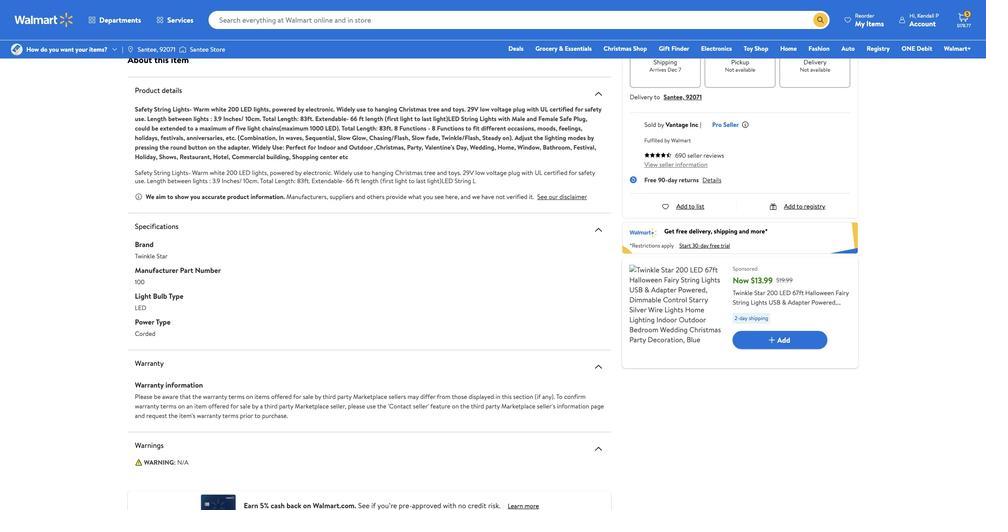 Task type: locate. For each thing, give the bounding box(es) containing it.
shipping
[[654, 58, 678, 67]]

7
[[679, 66, 682, 73]]

: inside safety string lights- warm white 200 led lights, powered by electronic. widely use to hanging christmas tree and toys. 29v low voltage plug with ul certified for safety use. length between lights : 3.9 inches/ 10cm. total length: 83ft. extendable- 66 ft length (first light to last light)led string l
[[209, 176, 211, 185]]

66 for lights
[[351, 114, 358, 123]]

29v
[[468, 105, 479, 114], [463, 168, 474, 177]]

available down intent image for delivery
[[811, 66, 831, 73]]

0 vertical spatial warranty
[[135, 358, 164, 368]]

brand
[[135, 240, 154, 250]]

 image up about
[[127, 46, 134, 53]]

warranty image
[[593, 362, 604, 372]]

valentine's
[[425, 143, 455, 152]]

warranty inside warranty information please be aware that the warranty terms on items offered for sale by third party marketplace sellers may differ from those displayed in this section (if any). to confirm warranty terms on an item offered for sale by a third party marketplace seller, please use the 'contact seller' feature on the third party marketplace seller's information page and request the item's warranty terms prior to purchase.
[[135, 380, 164, 390]]

*restrictions apply
[[630, 242, 674, 249]]

product
[[227, 192, 249, 201]]

warm inside safety string lights- warm white 200 led lights, powered by electronic. widely use to hanging christmas tree and toys. 29v low voltage plug with ul certified for safety use. length between lights : 3.9 inches/ 10cm. total length: 83ft. extendable- 66 ft length (first light to last light)led string lights with male and female safe plug, could be extended to a maximum of five light chains(maximum 1000 led). total length: 83ft. 8 functions - 8 functions to fit different occasions, moods, feelings, holidays, festivals, anniversaries, etc. (combination, in waves, sequential, slow glow, chasing/flash, slow fade, twinkle/flash, steady on). adjust the lighting modes by pressing the round button on the adapter. widely use: perfect for indoor and outdoor ,christmas, party, valentine's day, wedding, home, window, bathroom, festival, holiday, shows, restaurant, hotel, commercial building, shopping center etc
[[194, 105, 210, 114]]

for up disclaimer in the right top of the page
[[569, 168, 577, 177]]

lights inside safety string lights- warm white 200 led lights, powered by electronic. widely use to hanging christmas tree and toys. 29v low voltage plug with ul certified for safety use. length between lights : 3.9 inches/ 10cm. total length: 83ft. extendable- 66 ft length (first light to last light)led string l
[[193, 176, 208, 185]]

modes
[[568, 133, 586, 142]]

1 horizontal spatial a
[[260, 402, 263, 411]]

delivery down intent image for delivery
[[804, 58, 827, 67]]

twinkle star 66ft 200 led indoor string lights, plug in string light 8 modes waterproof for outdoor halloween party christmas wedding bedroom decorations (purple) - image 5 of 7 image
[[132, 0, 185, 20]]

ul for lights
[[541, 105, 548, 114]]

2 vertical spatial light
[[395, 176, 408, 185]]

2 length from the top
[[147, 176, 166, 185]]

1 horizontal spatial third
[[323, 392, 336, 402]]

2 horizontal spatial information
[[676, 160, 708, 169]]

ul inside safety string lights- warm white 200 led lights, powered by electronic. widely use to hanging christmas tree and toys. 29v low voltage plug with ul certified for safety use. length between lights : 3.9 inches/ 10cm. total length: 83ft. extendable- 66 ft length (first light to last light)led string l
[[535, 168, 543, 177]]

2 use. from the top
[[135, 176, 145, 185]]

feature
[[431, 402, 451, 411]]

reorder my items
[[856, 12, 885, 28]]

1 available from the left
[[736, 66, 756, 73]]

lights, inside safety string lights- warm white 200 led lights, powered by electronic. widely use to hanging christmas tree and toys. 29v low voltage plug with ul certified for safety use. length between lights : 3.9 inches/ 10cm. total length: 83ft. extendable- 66 ft length (first light to last light)led string lights with male and female safe plug, could be extended to a maximum of five light chains(maximum 1000 led). total length: 83ft. 8 functions - 8 functions to fit different occasions, moods, feelings, holidays, festivals, anniversaries, etc. (combination, in waves, sequential, slow glow, chasing/flash, slow fade, twinkle/flash, steady on). adjust the lighting modes by pressing the round button on the adapter. widely use: perfect for indoor and outdoor ,christmas, party, valentine's day, wedding, home, window, bathroom, festival, holiday, shows, restaurant, hotel, commercial building, shopping center etc
[[254, 105, 271, 114]]

details
[[703, 176, 722, 185]]

widely for safety string lights- warm white 200 led lights, powered by electronic. widely use to hanging christmas tree and toys. 29v low voltage plug with ul certified for safety use. length between lights : 3.9 inches/ 10cm. total length: 83ft. extendable- 66 ft length (first light to last light)led string lights with male and female safe plug, could be extended to a maximum of five light chains(maximum 1000 led). total length: 83ft. 8 functions - 8 functions to fit different occasions, moods, feelings, holidays, festivals, anniversaries, etc. (combination, in waves, sequential, slow glow, chasing/flash, slow fade, twinkle/flash, steady on). adjust the lighting modes by pressing the round button on the adapter. widely use: perfect for indoor and outdoor ,christmas, party, valentine's day, wedding, home, window, bathroom, festival, holiday, shows, restaurant, hotel, commercial building, shopping center etc
[[337, 105, 355, 114]]

on inside safety string lights- warm white 200 led lights, powered by electronic. widely use to hanging christmas tree and toys. 29v low voltage plug with ul certified for safety use. length between lights : 3.9 inches/ 10cm. total length: 83ft. extendable- 66 ft length (first light to last light)led string lights with male and female safe plug, could be extended to a maximum of five light chains(maximum 1000 led). total length: 83ft. 8 functions - 8 functions to fit different occasions, moods, feelings, holidays, festivals, anniversaries, etc. (combination, in waves, sequential, slow glow, chasing/flash, slow fade, twinkle/flash, steady on). adjust the lighting modes by pressing the round button on the adapter. widely use: perfect for indoor and outdoor ,christmas, party, valentine's day, wedding, home, window, bathroom, festival, holiday, shows, restaurant, hotel, commercial building, shopping center etc
[[209, 143, 216, 152]]

a
[[195, 124, 198, 133], [260, 402, 263, 411]]

length inside safety string lights- warm white 200 led lights, powered by electronic. widely use to hanging christmas tree and toys. 29v low voltage plug with ul certified for safety use. length between lights : 3.9 inches/ 10cm. total length: 83ft. extendable- 66 ft length (first light to last light)led string l
[[361, 176, 379, 185]]

&
[[559, 44, 564, 53]]

: inside safety string lights- warm white 200 led lights, powered by electronic. widely use to hanging christmas tree and toys. 29v low voltage plug with ul certified for safety use. length between lights : 3.9 inches/ 10cm. total length: 83ft. extendable- 66 ft length (first light to last light)led string lights with male and female safe plug, could be extended to a maximum of five light chains(maximum 1000 led). total length: 83ft. 8 functions - 8 functions to fit different occasions, moods, feelings, holidays, festivals, anniversaries, etc. (combination, in waves, sequential, slow glow, chasing/flash, slow fade, twinkle/flash, steady on). adjust the lighting modes by pressing the round button on the adapter. widely use: perfect for indoor and outdoor ,christmas, party, valentine's day, wedding, home, window, bathroom, festival, holiday, shows, restaurant, hotel, commercial building, shopping center etc
[[210, 114, 212, 123]]

ul inside safety string lights- warm white 200 led lights, powered by electronic. widely use to hanging christmas tree and toys. 29v low voltage plug with ul certified for safety use. length between lights : 3.9 inches/ 10cm. total length: 83ft. extendable- 66 ft length (first light to last light)led string lights with male and female safe plug, could be extended to a maximum of five light chains(maximum 1000 led). total length: 83ft. 8 functions - 8 functions to fit different occasions, moods, feelings, holidays, festivals, anniversaries, etc. (combination, in waves, sequential, slow glow, chasing/flash, slow fade, twinkle/flash, steady on). adjust the lighting modes by pressing the round button on the adapter. widely use: perfect for indoor and outdoor ,christmas, party, valentine's day, wedding, home, window, bathroom, festival, holiday, shows, restaurant, hotel, commercial building, shopping center etc
[[541, 105, 548, 114]]

'contact
[[388, 402, 412, 411]]

2 horizontal spatial party
[[486, 402, 500, 411]]

200 for safety string lights- warm white 200 led lights, powered by electronic. widely use to hanging christmas tree and toys. 29v low voltage plug with ul certified for safety use. length between lights : 3.9 inches/ 10cm. total length: 83ft. extendable- 66 ft length (first light to last light)led string lights with male and female safe plug, could be extended to a maximum of five light chains(maximum 1000 led). total length: 83ft. 8 functions - 8 functions to fit different occasions, moods, feelings, holidays, festivals, anniversaries, etc. (combination, in waves, sequential, slow glow, chasing/flash, slow fade, twinkle/flash, steady on). adjust the lighting modes by pressing the round button on the adapter. widely use: perfect for indoor and outdoor ,christmas, party, valentine's day, wedding, home, window, bathroom, festival, holiday, shows, restaurant, hotel, commercial building, shopping center etc
[[228, 105, 239, 114]]

plug
[[513, 105, 526, 114], [509, 168, 520, 177]]

 image for santee, 92071
[[127, 46, 134, 53]]

shop left gift
[[634, 44, 647, 53]]

1 vertical spatial sale
[[240, 402, 251, 411]]

be up holidays,
[[152, 124, 158, 133]]

1 horizontal spatial shipping
[[749, 314, 769, 322]]

christmas inside safety string lights- warm white 200 led lights, powered by electronic. widely use to hanging christmas tree and toys. 29v low voltage plug with ul certified for safety use. length between lights : 3.9 inches/ 10cm. total length: 83ft. extendable- 66 ft length (first light to last light)led string lights with male and female safe plug, could be extended to a maximum of five light chains(maximum 1000 led). total length: 83ft. 8 functions - 8 functions to fit different occasions, moods, feelings, holidays, festivals, anniversaries, etc. (combination, in waves, sequential, slow glow, chasing/flash, slow fade, twinkle/flash, steady on). adjust the lighting modes by pressing the round button on the adapter. widely use: perfect for indoor and outdoor ,christmas, party, valentine's day, wedding, home, window, bathroom, festival, holiday, shows, restaurant, hotel, commercial building, shopping center etc
[[399, 105, 427, 114]]

1 vertical spatial do
[[40, 45, 48, 54]]

have
[[482, 192, 495, 201]]

christmas inside safety string lights- warm white 200 led lights, powered by electronic. widely use to hanging christmas tree and toys. 29v low voltage plug with ul certified for safety use. length between lights : 3.9 inches/ 10cm. total length: 83ft. extendable- 66 ft length (first light to last light)led string l
[[395, 168, 423, 177]]

 image down "walmart" image
[[11, 44, 23, 55]]

use right please
[[367, 402, 376, 411]]

home link
[[777, 44, 801, 54]]

2 vertical spatial with
[[522, 168, 534, 177]]

next image image
[[154, 28, 162, 35]]

2 vertical spatial 83ft.
[[297, 176, 310, 185]]

lights,
[[254, 105, 271, 114], [252, 168, 269, 177]]

0 vertical spatial plug
[[513, 105, 526, 114]]

5
[[967, 10, 970, 18]]

seller right "690"
[[688, 151, 703, 160]]

2 vertical spatial information
[[557, 402, 590, 411]]

plug,
[[574, 114, 588, 123]]

$178.77
[[958, 22, 972, 29]]

0 vertical spatial ft
[[359, 114, 364, 123]]

1 vertical spatial safety
[[135, 168, 152, 177]]

adjust
[[515, 133, 533, 142]]

1 vertical spatial this
[[502, 392, 512, 402]]

to
[[557, 392, 563, 402]]

certified inside safety string lights- warm white 200 led lights, powered by electronic. widely use to hanging christmas tree and toys. 29v low voltage plug with ul certified for safety use. length between lights : 3.9 inches/ 10cm. total length: 83ft. extendable- 66 ft length (first light to last light)led string lights with male and female safe plug, could be extended to a maximum of five light chains(maximum 1000 led). total length: 83ft. 8 functions - 8 functions to fit different occasions, moods, feelings, holidays, festivals, anniversaries, etc. (combination, in waves, sequential, slow glow, chasing/flash, slow fade, twinkle/flash, steady on). adjust the lighting modes by pressing the round button on the adapter. widely use: perfect for indoor and outdoor ,christmas, party, valentine's day, wedding, home, window, bathroom, festival, holiday, shows, restaurant, hotel, commercial building, shopping center etc
[[550, 105, 574, 114]]

 image
[[179, 45, 186, 54]]

sold
[[645, 120, 657, 129]]

200 inside safety string lights- warm white 200 led lights, powered by electronic. widely use to hanging christmas tree and toys. 29v low voltage plug with ul certified for safety use. length between lights : 3.9 inches/ 10cm. total length: 83ft. extendable- 66 ft length (first light to last light)led string l
[[227, 168, 238, 177]]

length for safety string lights- warm white 200 led lights, powered by electronic. widely use to hanging christmas tree and toys. 29v low voltage plug with ul certified for safety use. length between lights : 3.9 inches/ 10cm. total length: 83ft. extendable- 66 ft length (first light to last light)led string lights with male and female safe plug, could be extended to a maximum of five light chains(maximum 1000 led). total length: 83ft. 8 functions - 8 functions to fit different occasions, moods, feelings, holidays, festivals, anniversaries, etc. (combination, in waves, sequential, slow glow, chasing/flash, slow fade, twinkle/flash, steady on). adjust the lighting modes by pressing the round button on the adapter. widely use: perfect for indoor and outdoor ,christmas, party, valentine's day, wedding, home, window, bathroom, festival, holiday, shows, restaurant, hotel, commercial building, shopping center etc
[[147, 114, 167, 123]]

0 vertical spatial use.
[[135, 114, 146, 123]]

add for add to list
[[677, 202, 688, 211]]

want for items?
[[60, 45, 74, 54]]

get
[[665, 227, 675, 236]]

to up the what
[[409, 176, 415, 185]]

0 vertical spatial be
[[152, 124, 158, 133]]

to up glow,
[[368, 105, 374, 114]]

hanging inside safety string lights- warm white 200 led lights, powered by electronic. widely use to hanging christmas tree and toys. 29v low voltage plug with ul certified for safety use. length between lights : 3.9 inches/ 10cm. total length: 83ft. extendable- 66 ft length (first light to last light)led string lights with male and female safe plug, could be extended to a maximum of five light chains(maximum 1000 led). total length: 83ft. 8 functions - 8 functions to fit different occasions, moods, feelings, holidays, festivals, anniversaries, etc. (combination, in waves, sequential, slow glow, chasing/flash, slow fade, twinkle/flash, steady on). adjust the lighting modes by pressing the round button on the adapter. widely use: perfect for indoor and outdoor ,christmas, party, valentine's day, wedding, home, window, bathroom, festival, holiday, shows, restaurant, hotel, commercial building, shopping center etc
[[375, 105, 397, 114]]

10cm. up product
[[243, 176, 259, 185]]

1 vertical spatial tree
[[424, 168, 436, 177]]

day down delivery,
[[701, 242, 709, 249]]

1 safety from the top
[[135, 105, 153, 114]]

returns
[[679, 176, 699, 185]]

length for lights
[[366, 114, 384, 123]]

warranty for warranty information please be aware that the warranty terms on items offered for sale by third party marketplace sellers may differ from those displayed in this section (if any). to confirm warranty terms on an item offered for sale by a third party marketplace seller, please use the 'contact seller' feature on the third party marketplace seller's information page and request the item's warranty terms prior to purchase.
[[135, 380, 164, 390]]

slow up party,
[[412, 133, 425, 142]]

66 up glow,
[[351, 114, 358, 123]]

200 inside safety string lights- warm white 200 led lights, powered by electronic. widely use to hanging christmas tree and toys. 29v low voltage plug with ul certified for safety use. length between lights : 3.9 inches/ 10cm. total length: 83ft. extendable- 66 ft length (first light to last light)led string lights with male and female safe plug, could be extended to a maximum of five light chains(maximum 1000 led). total length: 83ft. 8 functions - 8 functions to fit different occasions, moods, feelings, holidays, festivals, anniversaries, etc. (combination, in waves, sequential, slow glow, chasing/flash, slow fade, twinkle/flash, steady on). adjust the lighting modes by pressing the round button on the adapter. widely use: perfect for indoor and outdoor ,christmas, party, valentine's day, wedding, home, window, bathroom, festival, holiday, shows, restaurant, hotel, commercial building, shopping center etc
[[228, 105, 239, 114]]

and inside warranty information please be aware that the warranty terms on items offered for sale by third party marketplace sellers may differ from those displayed in this section (if any). to confirm warranty terms on an item offered for sale by a third party marketplace seller, please use the 'contact seller' feature on the third party marketplace seller's information page and request the item's warranty terms prior to purchase.
[[135, 411, 145, 421]]

2 safety from the top
[[135, 168, 152, 177]]

tree for l
[[424, 168, 436, 177]]

powered for safety string lights- warm white 200 led lights, powered by electronic. widely use to hanging christmas tree and toys. 29v low voltage plug with ul certified for safety use. length between lights : 3.9 inches/ 10cm. total length: 83ft. extendable- 66 ft length (first light to last light)led string lights with male and female safe plug, could be extended to a maximum of five light chains(maximum 1000 led). total length: 83ft. 8 functions - 8 functions to fit different occasions, moods, feelings, holidays, festivals, anniversaries, etc. (combination, in waves, sequential, slow glow, chasing/flash, slow fade, twinkle/flash, steady on). adjust the lighting modes by pressing the round button on the adapter. widely use: perfect for indoor and outdoor ,christmas, party, valentine's day, wedding, home, window, bathroom, festival, holiday, shows, restaurant, hotel, commercial building, shopping center etc
[[272, 105, 296, 114]]

2 horizontal spatial day
[[740, 314, 748, 322]]

information
[[676, 160, 708, 169], [166, 380, 203, 390], [557, 402, 590, 411]]

29v inside safety string lights- warm white 200 led lights, powered by electronic. widely use to hanging christmas tree and toys. 29v low voltage plug with ul certified for safety use. length between lights : 3.9 inches/ 10cm. total length: 83ft. extendable- 66 ft length (first light to last light)led string lights with male and female safe plug, could be extended to a maximum of five light chains(maximum 1000 led). total length: 83ft. 8 functions - 8 functions to fit different occasions, moods, feelings, holidays, festivals, anniversaries, etc. (combination, in waves, sequential, slow glow, chasing/flash, slow fade, twinkle/flash, steady on). adjust the lighting modes by pressing the round button on the adapter. widely use: perfect for indoor and outdoor ,christmas, party, valentine's day, wedding, home, window, bathroom, festival, holiday, shows, restaurant, hotel, commercial building, shopping center etc
[[468, 105, 479, 114]]

toys. left the l
[[449, 168, 462, 177]]

maximum
[[200, 124, 227, 133]]

200 up of
[[228, 105, 239, 114]]

0 horizontal spatial item
[[171, 54, 189, 66]]

0 vertical spatial lights
[[194, 114, 209, 123]]

sequential,
[[305, 133, 336, 142]]

with for lights
[[527, 105, 539, 114]]

use. down holiday,
[[135, 176, 145, 185]]

(if
[[535, 392, 541, 402]]

1 horizontal spatial how
[[630, 21, 646, 33]]

walmart image
[[15, 13, 73, 27]]

1 vertical spatial powered
[[270, 168, 294, 177]]

led inside safety string lights- warm white 200 led lights, powered by electronic. widely use to hanging christmas tree and toys. 29v low voltage plug with ul certified for safety use. length between lights : 3.9 inches/ 10cm. total length: 83ft. extendable- 66 ft length (first light to last light)led string l
[[239, 168, 251, 177]]

66 inside safety string lights- warm white 200 led lights, powered by electronic. widely use to hanging christmas tree and toys. 29v low voltage plug with ul certified for safety use. length between lights : 3.9 inches/ 10cm. total length: 83ft. extendable- 66 ft length (first light to last light)led string lights with male and female safe plug, could be extended to a maximum of five light chains(maximum 1000 led). total length: 83ft. 8 functions - 8 functions to fit different occasions, moods, feelings, holidays, festivals, anniversaries, etc. (combination, in waves, sequential, slow glow, chasing/flash, slow fade, twinkle/flash, steady on). adjust the lighting modes by pressing the round button on the adapter. widely use: perfect for indoor and outdoor ,christmas, party, valentine's day, wedding, home, window, bathroom, festival, holiday, shows, restaurant, hotel, commercial building, shopping center etc
[[351, 114, 358, 123]]

1 vertical spatial light)led
[[428, 176, 453, 185]]

day
[[668, 176, 678, 185], [701, 242, 709, 249], [740, 314, 748, 322]]

and left request
[[135, 411, 145, 421]]

want for item?
[[674, 21, 691, 33]]

party up "purchase." on the left of the page
[[279, 402, 294, 411]]

low inside safety string lights- warm white 200 led lights, powered by electronic. widely use to hanging christmas tree and toys. 29v low voltage plug with ul certified for safety use. length between lights : 3.9 inches/ 10cm. total length: 83ft. extendable- 66 ft length (first light to last light)led string l
[[476, 168, 485, 177]]

1 vertical spatial 10cm.
[[243, 176, 259, 185]]

0 vertical spatial warm
[[194, 105, 210, 114]]

moods,
[[538, 124, 558, 133]]

66 inside safety string lights- warm white 200 led lights, powered by electronic. widely use to hanging christmas tree and toys. 29v low voltage plug with ul certified for safety use. length between lights : 3.9 inches/ 10cm. total length: 83ft. extendable- 66 ft length (first light to last light)led string l
[[346, 176, 354, 185]]

2 vertical spatial length:
[[275, 176, 296, 185]]

Walmart Site-Wide search field
[[209, 11, 830, 29]]

this inside warranty information please be aware that the warranty terms on items offered for sale by third party marketplace sellers may differ from those displayed in this section (if any). to confirm warranty terms on an item offered for sale by a third party marketplace seller, please use the 'contact seller' feature on the third party marketplace seller's information page and request the item's warranty terms prior to purchase.
[[502, 392, 512, 402]]

free right get
[[676, 227, 688, 236]]

steady
[[483, 133, 501, 142]]

0 vertical spatial last
[[422, 114, 432, 123]]

terms up prior
[[229, 392, 245, 402]]

1 horizontal spatial your
[[693, 21, 709, 33]]

warranty for warranty
[[135, 358, 164, 368]]

seller for 690
[[688, 151, 703, 160]]

0 vertical spatial 83ft.
[[300, 114, 314, 123]]

8
[[395, 124, 398, 133], [432, 124, 436, 133]]

what
[[408, 192, 422, 201]]

0 vertical spatial 10cm.
[[245, 114, 261, 123]]

0 vertical spatial light)led
[[433, 114, 460, 123]]

0 vertical spatial 3.9
[[214, 114, 222, 123]]

for up plug,
[[575, 105, 584, 114]]

add inside button
[[778, 335, 791, 345]]

services button
[[149, 9, 201, 31]]

christmas for lights
[[399, 105, 427, 114]]

plug up verified
[[509, 168, 520, 177]]

1 use. from the top
[[135, 114, 146, 123]]

about
[[128, 54, 152, 66]]

information up returns
[[676, 160, 708, 169]]

inches/ for safety string lights- warm white 200 led lights, powered by electronic. widely use to hanging christmas tree and toys. 29v low voltage plug with ul certified for safety use. length between lights : 3.9 inches/ 10cm. total length: 83ft. extendable- 66 ft length (first light to last light)led string l
[[222, 176, 242, 185]]

warranty
[[203, 392, 227, 402], [135, 402, 159, 411], [197, 411, 221, 421]]

with up it.
[[522, 168, 534, 177]]

this right about
[[154, 54, 169, 66]]

item left santee
[[171, 54, 189, 66]]

intent image for delivery image
[[808, 43, 823, 57]]

1 vertical spatial electronic.
[[303, 168, 332, 177]]

do
[[648, 21, 657, 33], [40, 45, 48, 54]]

0 horizontal spatial seller
[[660, 160, 674, 169]]

widely down etc
[[334, 168, 352, 177]]

0 horizontal spatial functions
[[400, 124, 427, 133]]

shop for toy shop
[[755, 44, 769, 53]]

you right show at left
[[190, 192, 200, 201]]

1 vertical spatial light
[[248, 124, 260, 133]]

5 $178.77
[[958, 10, 972, 29]]

length: inside safety string lights- warm white 200 led lights, powered by electronic. widely use to hanging christmas tree and toys. 29v low voltage plug with ul certified for safety use. length between lights : 3.9 inches/ 10cm. total length: 83ft. extendable- 66 ft length (first light to last light)led string l
[[275, 176, 296, 185]]

powered up chains(maximum
[[272, 105, 296, 114]]

lights- down shows,
[[172, 168, 191, 177]]

electronics link
[[698, 44, 737, 54]]

warm down restaurant,
[[192, 168, 208, 177]]

0 vertical spatial want
[[674, 21, 691, 33]]

powered inside safety string lights- warm white 200 led lights, powered by electronic. widely use to hanging christmas tree and toys. 29v low voltage plug with ul certified for safety use. length between lights : 3.9 inches/ 10cm. total length: 83ft. extendable- 66 ft length (first light to last light)led string lights with male and female safe plug, could be extended to a maximum of five light chains(maximum 1000 led). total length: 83ft. 8 functions - 8 functions to fit different occasions, moods, feelings, holidays, festivals, anniversaries, etc. (combination, in waves, sequential, slow glow, chasing/flash, slow fade, twinkle/flash, steady on). adjust the lighting modes by pressing the round button on the adapter. widely use: perfect for indoor and outdoor ,christmas, party, valentine's day, wedding, home, window, bathroom, festival, holiday, shows, restaurant, hotel, commercial building, shopping center etc
[[272, 105, 296, 114]]

0 vertical spatial voltage
[[491, 105, 512, 114]]

warranty right that
[[203, 392, 227, 402]]

1 horizontal spatial seller
[[688, 151, 703, 160]]

1 horizontal spatial santee,
[[664, 93, 685, 102]]

use up glow,
[[357, 105, 366, 114]]

1 horizontal spatial functions
[[437, 124, 464, 133]]

toys. inside safety string lights- warm white 200 led lights, powered by electronic. widely use to hanging christmas tree and toys. 29v low voltage plug with ul certified for safety use. length between lights : 3.9 inches/ 10cm. total length: 83ft. extendable- 66 ft length (first light to last light)led string lights with male and female safe plug, could be extended to a maximum of five light chains(maximum 1000 led). total length: 83ft. 8 functions - 8 functions to fit different occasions, moods, feelings, holidays, festivals, anniversaries, etc. (combination, in waves, sequential, slow glow, chasing/flash, slow fade, twinkle/flash, steady on). adjust the lighting modes by pressing the round button on the adapter. widely use: perfect for indoor and outdoor ,christmas, party, valentine's day, wedding, home, window, bathroom, festival, holiday, shows, restaurant, hotel, commercial building, shopping center etc
[[453, 105, 466, 114]]

occasions,
[[508, 124, 536, 133]]

and inside banner
[[740, 227, 750, 236]]

electronic. up 1000
[[306, 105, 335, 114]]

0 vertical spatial lights,
[[254, 105, 271, 114]]

items?
[[89, 45, 108, 54]]

delivery inside delivery not available
[[804, 58, 827, 67]]

differ
[[421, 392, 436, 402]]

led inside safety string lights- warm white 200 led lights, powered by electronic. widely use to hanging christmas tree and toys. 29v low voltage plug with ul certified for safety use. length between lights : 3.9 inches/ 10cm. total length: 83ft. extendable- 66 ft length (first light to last light)led string lights with male and female safe plug, could be extended to a maximum of five light chains(maximum 1000 led). total length: 83ft. 8 functions - 8 functions to fit different occasions, moods, feelings, holidays, festivals, anniversaries, etc. (combination, in waves, sequential, slow glow, chasing/flash, slow fade, twinkle/flash, steady on). adjust the lighting modes by pressing the round button on the adapter. widely use: perfect for indoor and outdoor ,christmas, party, valentine's day, wedding, home, window, bathroom, festival, holiday, shows, restaurant, hotel, commercial building, shopping center etc
[[241, 105, 252, 114]]

0 horizontal spatial want
[[60, 45, 74, 54]]

1 horizontal spatial shop
[[755, 44, 769, 53]]

inches/
[[223, 114, 244, 123], [222, 176, 242, 185]]

free
[[645, 176, 657, 185]]

0 vertical spatial 29v
[[468, 105, 479, 114]]

2 available from the left
[[811, 66, 831, 73]]

third down displayed
[[471, 402, 484, 411]]

use.
[[135, 114, 146, 123], [135, 176, 145, 185]]

1 vertical spatial free
[[710, 242, 720, 249]]

the
[[534, 133, 544, 142], [160, 143, 169, 152], [217, 143, 226, 152], [192, 392, 202, 402], [378, 402, 387, 411], [461, 402, 470, 411], [169, 411, 178, 421]]

your for item?
[[693, 21, 709, 33]]

lights for safety string lights- warm white 200 led lights, powered by electronic. widely use to hanging christmas tree and toys. 29v low voltage plug with ul certified for safety use. length between lights : 3.9 inches/ 10cm. total length: 83ft. extendable- 66 ft length (first light to last light)led string l
[[193, 176, 208, 185]]

4.3623 stars out of 5, based on 690 seller reviews element
[[645, 152, 672, 158]]

pickup
[[732, 58, 750, 67]]

sold by vantage inc
[[645, 120, 699, 129]]

indoor
[[318, 143, 336, 152]]

ft up glow,
[[359, 114, 364, 123]]

29v for l
[[463, 168, 474, 177]]

inches/ inside safety string lights- warm white 200 led lights, powered by electronic. widely use to hanging christmas tree and toys. 29v low voltage plug with ul certified for safety use. length between lights : 3.9 inches/ 10cm. total length: 83ft. extendable- 66 ft length (first light to last light)led string lights with male and female safe plug, could be extended to a maximum of five light chains(maximum 1000 led). total length: 83ft. 8 functions - 8 functions to fit different occasions, moods, feelings, holidays, festivals, anniversaries, etc. (combination, in waves, sequential, slow glow, chasing/flash, slow fade, twinkle/flash, steady on). adjust the lighting modes by pressing the round button on the adapter. widely use: perfect for indoor and outdoor ,christmas, party, valentine's day, wedding, home, window, bathroom, festival, holiday, shows, restaurant, hotel, commercial building, shopping center etc
[[223, 114, 244, 123]]

0 horizontal spatial marketplace
[[295, 402, 329, 411]]

extendable- inside safety string lights- warm white 200 led lights, powered by electronic. widely use to hanging christmas tree and toys. 29v low voltage plug with ul certified for safety use. length between lights : 3.9 inches/ 10cm. total length: 83ft. extendable- 66 ft length (first light to last light)led string l
[[312, 176, 345, 185]]

day inside get free delivery, shipping and more* banner
[[701, 242, 709, 249]]

white inside safety string lights- warm white 200 led lights, powered by electronic. widely use to hanging christmas tree and toys. 29v low voltage plug with ul certified for safety use. length between lights : 3.9 inches/ 10cm. total length: 83ft. extendable- 66 ft length (first light to last light)led string lights with male and female safe plug, could be extended to a maximum of five light chains(maximum 1000 led). total length: 83ft. 8 functions - 8 functions to fit different occasions, moods, feelings, holidays, festivals, anniversaries, etc. (combination, in waves, sequential, slow glow, chasing/flash, slow fade, twinkle/flash, steady on). adjust the lighting modes by pressing the round button on the adapter. widely use: perfect for indoor and outdoor ,christmas, party, valentine's day, wedding, home, window, bathroom, festival, holiday, shows, restaurant, hotel, commercial building, shopping center etc
[[211, 105, 227, 114]]

0 vertical spatial inches/
[[223, 114, 244, 123]]

1 vertical spatial last
[[416, 176, 426, 185]]

santee,
[[138, 45, 158, 54], [664, 93, 685, 102]]

length: up chains(maximum
[[278, 114, 299, 123]]

available for delivery
[[811, 66, 831, 73]]

electronic. for l
[[303, 168, 332, 177]]

you
[[659, 21, 672, 33], [49, 45, 59, 54], [190, 192, 200, 201], [423, 192, 433, 201]]

certified for safety string lights- warm white 200 led lights, powered by electronic. widely use to hanging christmas tree and toys. 29v low voltage plug with ul certified for safety use. length between lights : 3.9 inches/ 10cm. total length: 83ft. extendable- 66 ft length (first light to last light)led string lights with male and female safe plug, could be extended to a maximum of five light chains(maximum 1000 led). total length: 83ft. 8 functions - 8 functions to fit different occasions, moods, feelings, holidays, festivals, anniversaries, etc. (combination, in waves, sequential, slow glow, chasing/flash, slow fade, twinkle/flash, steady on). adjust the lighting modes by pressing the round button on the adapter. widely use: perfect for indoor and outdoor ,christmas, party, valentine's day, wedding, home, window, bathroom, festival, holiday, shows, restaurant, hotel, commercial building, shopping center etc
[[550, 105, 574, 114]]

store
[[210, 45, 225, 54]]

powered inside safety string lights- warm white 200 led lights, powered by electronic. widely use to hanging christmas tree and toys. 29v low voltage plug with ul certified for safety use. length between lights : 3.9 inches/ 10cm. total length: 83ft. extendable- 66 ft length (first light to last light)led string l
[[270, 168, 294, 177]]

lights- inside safety string lights- warm white 200 led lights, powered by electronic. widely use to hanging christmas tree and toys. 29v low voltage plug with ul certified for safety use. length between lights : 3.9 inches/ 10cm. total length: 83ft. extendable- 66 ft length (first light to last light)led string lights with male and female safe plug, could be extended to a maximum of five light chains(maximum 1000 led). total length: 83ft. 8 functions - 8 functions to fit different occasions, moods, feelings, holidays, festivals, anniversaries, etc. (combination, in waves, sequential, slow glow, chasing/flash, slow fade, twinkle/flash, steady on). adjust the lighting modes by pressing the round button on the adapter. widely use: perfect for indoor and outdoor ,christmas, party, valentine's day, wedding, home, window, bathroom, festival, holiday, shows, restaurant, hotel, commercial building, shopping center etc
[[173, 105, 192, 114]]

10cm. inside safety string lights- warm white 200 led lights, powered by electronic. widely use to hanging christmas tree and toys. 29v low voltage plug with ul certified for safety use. length between lights : 3.9 inches/ 10cm. total length: 83ft. extendable- 66 ft length (first light to last light)led string l
[[243, 176, 259, 185]]

use for l
[[354, 168, 363, 177]]

part
[[180, 265, 193, 275]]

with up different
[[498, 114, 511, 123]]

plug inside safety string lights- warm white 200 led lights, powered by electronic. widely use to hanging christmas tree and toys. 29v low voltage plug with ul certified for safety use. length between lights : 3.9 inches/ 10cm. total length: 83ft. extendable- 66 ft length (first light to last light)led string l
[[509, 168, 520, 177]]

electronic. inside safety string lights- warm white 200 led lights, powered by electronic. widely use to hanging christmas tree and toys. 29v low voltage plug with ul certified for safety use. length between lights : 3.9 inches/ 10cm. total length: 83ft. extendable- 66 ft length (first light to last light)led string lights with male and female safe plug, could be extended to a maximum of five light chains(maximum 1000 led). total length: 83ft. 8 functions - 8 functions to fit different occasions, moods, feelings, holidays, festivals, anniversaries, etc. (combination, in waves, sequential, slow glow, chasing/flash, slow fade, twinkle/flash, steady on). adjust the lighting modes by pressing the round button on the adapter. widely use: perfect for indoor and outdoor ,christmas, party, valentine's day, wedding, home, window, bathroom, festival, holiday, shows, restaurant, hotel, commercial building, shopping center etc
[[306, 105, 335, 114]]

shipping
[[714, 227, 738, 236], [749, 314, 769, 322]]

for inside safety string lights- warm white 200 led lights, powered by electronic. widely use to hanging christmas tree and toys. 29v low voltage plug with ul certified for safety use. length between lights : 3.9 inches/ 10cm. total length: 83ft. extendable- 66 ft length (first light to last light)led string l
[[569, 168, 577, 177]]

shipping arrives dec 7
[[650, 58, 682, 73]]

length inside safety string lights- warm white 200 led lights, powered by electronic. widely use to hanging christmas tree and toys. 29v low voltage plug with ul certified for safety use. length between lights : 3.9 inches/ 10cm. total length: 83ft. extendable- 66 ft length (first light to last light)led string l
[[147, 176, 166, 185]]

(first inside safety string lights- warm white 200 led lights, powered by electronic. widely use to hanging christmas tree and toys. 29v low voltage plug with ul certified for safety use. length between lights : 3.9 inches/ 10cm. total length: 83ft. extendable- 66 ft length (first light to last light)led string l
[[380, 176, 394, 185]]

about this item
[[128, 54, 189, 66]]

santee, down next image
[[138, 45, 158, 54]]

3.9 up accurate on the top
[[212, 176, 220, 185]]

light for safety string lights- warm white 200 led lights, powered by electronic. widely use to hanging christmas tree and toys. 29v low voltage plug with ul certified for safety use. length between lights : 3.9 inches/ 10cm. total length: 83ft. extendable- 66 ft length (first light to last light)led string l
[[395, 176, 408, 185]]

1 vertical spatial length
[[147, 176, 166, 185]]

lights- inside safety string lights- warm white 200 led lights, powered by electronic. widely use to hanging christmas tree and toys. 29v low voltage plug with ul certified for safety use. length between lights : 3.9 inches/ 10cm. total length: 83ft. extendable- 66 ft length (first light to last light)led string l
[[172, 168, 191, 177]]

not inside pickup not available
[[726, 66, 735, 73]]

low up 'we'
[[476, 168, 485, 177]]

 image
[[11, 44, 23, 55], [127, 46, 134, 53]]

66 for l
[[346, 176, 354, 185]]

warnings image
[[593, 444, 604, 455]]

hanging for lights
[[375, 105, 397, 114]]

| left about
[[122, 45, 123, 54]]

safety inside safety string lights- warm white 200 led lights, powered by electronic. widely use to hanging christmas tree and toys. 29v low voltage plug with ul certified for safety use. length between lights : 3.9 inches/ 10cm. total length: 83ft. extendable- 66 ft length (first light to last light)led string l
[[135, 168, 152, 177]]

capitalone image
[[200, 495, 237, 510]]

1 vertical spatial led
[[239, 168, 251, 177]]

day down now
[[740, 314, 748, 322]]

: up maximum
[[210, 114, 212, 123]]

use inside warranty information please be aware that the warranty terms on items offered for sale by third party marketplace sellers may differ from those displayed in this section (if any). to confirm warranty terms on an item offered for sale by a third party marketplace seller, please use the 'contact seller' feature on the third party marketplace seller's information page and request the item's warranty terms prior to purchase.
[[367, 402, 376, 411]]

third up "purchase." on the left of the page
[[265, 402, 278, 411]]

0 vertical spatial 92071
[[160, 45, 176, 54]]

pro seller info image
[[742, 121, 749, 128]]

29v inside safety string lights- warm white 200 led lights, powered by electronic. widely use to hanging christmas tree and toys. 29v low voltage plug with ul certified for safety use. length between lights : 3.9 inches/ 10cm. total length: 83ft. extendable- 66 ft length (first light to last light)led string l
[[463, 168, 474, 177]]

certified inside safety string lights- warm white 200 led lights, powered by electronic. widely use to hanging christmas tree and toys. 29v low voltage plug with ul certified for safety use. length between lights : 3.9 inches/ 10cm. total length: 83ft. extendable- 66 ft length (first light to last light)led string l
[[544, 168, 568, 177]]

building,
[[267, 152, 291, 162]]

length: for l
[[275, 176, 296, 185]]

not down intent image for pickup
[[726, 66, 735, 73]]

length
[[366, 114, 384, 123], [361, 176, 379, 185]]

0 vertical spatial safety
[[135, 105, 153, 114]]

83ft. inside safety string lights- warm white 200 led lights, powered by electronic. widely use to hanging christmas tree and toys. 29v low voltage plug with ul certified for safety use. length between lights : 3.9 inches/ 10cm. total length: 83ft. extendable- 66 ft length (first light to last light)led string l
[[297, 176, 310, 185]]

add for add to registry
[[785, 202, 796, 211]]

8 right '-'
[[432, 124, 436, 133]]

0 vertical spatial delivery
[[804, 58, 827, 67]]

registry link
[[863, 44, 895, 54]]

walmart+
[[945, 44, 972, 53]]

be inside warranty information please be aware that the warranty terms on items offered for sale by third party marketplace sellers may differ from those displayed in this section (if any). to confirm warranty terms on an item offered for sale by a third party marketplace seller, please use the 'contact seller' feature on the third party marketplace seller's information page and request the item's warranty terms prior to purchase.
[[154, 392, 161, 402]]

more*
[[751, 227, 768, 236]]

between inside safety string lights- warm white 200 led lights, powered by electronic. widely use to hanging christmas tree and toys. 29v low voltage plug with ul certified for safety use. length between lights : 3.9 inches/ 10cm. total length: 83ft. extendable- 66 ft length (first light to last light)led string lights with male and female safe plug, could be extended to a maximum of five light chains(maximum 1000 led). total length: 83ft. 8 functions - 8 functions to fit different occasions, moods, feelings, holidays, festivals, anniversaries, etc. (combination, in waves, sequential, slow glow, chasing/flash, slow fade, twinkle/flash, steady on). adjust the lighting modes by pressing the round button on the adapter. widely use: perfect for indoor and outdoor ,christmas, party, valentine's day, wedding, home, window, bathroom, festival, holiday, shows, restaurant, hotel, commercial building, shopping center etc
[[168, 114, 192, 123]]

third up seller,
[[323, 392, 336, 402]]

add to cart image
[[767, 335, 778, 346]]

0 vertical spatial do
[[648, 21, 657, 33]]

terms
[[229, 392, 245, 402], [160, 402, 177, 411], [223, 411, 239, 421]]

2 warranty from the top
[[135, 380, 164, 390]]

twinkle/flash,
[[442, 133, 481, 142]]

capital one  earn 5% cash back on walmart.com. see if you're pre-approved with no credit risk. learn more element
[[508, 502, 539, 510]]

how for how do you want your item?
[[630, 21, 646, 33]]

led inside brand twinkle star manufacturer part number 100 light bulb type led power type corded
[[135, 304, 146, 313]]

between for safety string lights- warm white 200 led lights, powered by electronic. widely use to hanging christmas tree and toys. 29v low voltage plug with ul certified for safety use. length between lights : 3.9 inches/ 10cm. total length: 83ft. extendable- 66 ft length (first light to last light)led string lights with male and female safe plug, could be extended to a maximum of five light chains(maximum 1000 led). total length: 83ft. 8 functions - 8 functions to fit different occasions, moods, feelings, holidays, festivals, anniversaries, etc. (combination, in waves, sequential, slow glow, chasing/flash, slow fade, twinkle/flash, steady on). adjust the lighting modes by pressing the round button on the adapter. widely use: perfect for indoor and outdoor ,christmas, party, valentine's day, wedding, home, window, bathroom, festival, holiday, shows, restaurant, hotel, commercial building, shopping center etc
[[168, 114, 192, 123]]

: for safety string lights- warm white 200 led lights, powered by electronic. widely use to hanging christmas tree and toys. 29v low voltage plug with ul certified for safety use. length between lights : 3.9 inches/ 10cm. total length: 83ft. extendable- 66 ft length (first light to last light)led string lights with male and female safe plug, could be extended to a maximum of five light chains(maximum 1000 led). total length: 83ft. 8 functions - 8 functions to fit different occasions, moods, feelings, holidays, festivals, anniversaries, etc. (combination, in waves, sequential, slow glow, chasing/flash, slow fade, twinkle/flash, steady on). adjust the lighting modes by pressing the round button on the adapter. widely use: perfect for indoor and outdoor ,christmas, party, valentine's day, wedding, home, window, bathroom, festival, holiday, shows, restaurant, hotel, commercial building, shopping center etc
[[210, 114, 212, 123]]

(first up provide
[[380, 176, 394, 185]]

0 horizontal spatial 92071
[[160, 45, 176, 54]]

between inside safety string lights- warm white 200 led lights, powered by electronic. widely use to hanging christmas tree and toys. 29v low voltage plug with ul certified for safety use. length between lights : 3.9 inches/ 10cm. total length: 83ft. extendable- 66 ft length (first light to last light)led string l
[[168, 176, 191, 185]]

(first for l
[[380, 176, 394, 185]]

2 shop from the left
[[755, 44, 769, 53]]

1 warranty from the top
[[135, 358, 164, 368]]

to inside warranty information please be aware that the warranty terms on items offered for sale by third party marketplace sellers may differ from those displayed in this section (if any). to confirm warranty terms on an item offered for sale by a third party marketplace seller, please use the 'contact seller' feature on the third party marketplace seller's information page and request the item's warranty terms prior to purchase.
[[255, 411, 261, 421]]

widely inside safety string lights- warm white 200 led lights, powered by electronic. widely use to hanging christmas tree and toys. 29v low voltage plug with ul certified for safety use. length between lights : 3.9 inches/ 10cm. total length: 83ft. extendable- 66 ft length (first light to last light)led string l
[[334, 168, 352, 177]]

length inside safety string lights- warm white 200 led lights, powered by electronic. widely use to hanging christmas tree and toys. 29v low voltage plug with ul certified for safety use. length between lights : 3.9 inches/ 10cm. total length: 83ft. extendable- 66 ft length (first light to last light)led string lights with male and female safe plug, could be extended to a maximum of five light chains(maximum 1000 led). total length: 83ft. 8 functions - 8 functions to fit different occasions, moods, feelings, holidays, festivals, anniversaries, etc. (combination, in waves, sequential, slow glow, chasing/flash, slow fade, twinkle/flash, steady on). adjust the lighting modes by pressing the round button on the adapter. widely use: perfect for indoor and outdoor ,christmas, party, valentine's day, wedding, home, window, bathroom, festival, holiday, shows, restaurant, hotel, commercial building, shopping center etc
[[147, 114, 167, 123]]

type right the bulb
[[169, 291, 184, 301]]

voltage inside safety string lights- warm white 200 led lights, powered by electronic. widely use to hanging christmas tree and toys. 29v low voltage plug with ul certified for safety use. length between lights : 3.9 inches/ 10cm. total length: 83ft. extendable- 66 ft length (first light to last light)led string lights with male and female safe plug, could be extended to a maximum of five light chains(maximum 1000 led). total length: 83ft. 8 functions - 8 functions to fit different occasions, moods, feelings, holidays, festivals, anniversaries, etc. (combination, in waves, sequential, slow glow, chasing/flash, slow fade, twinkle/flash, steady on). adjust the lighting modes by pressing the round button on the adapter. widely use: perfect for indoor and outdoor ,christmas, party, valentine's day, wedding, home, window, bathroom, festival, holiday, shows, restaurant, hotel, commercial building, shopping center etc
[[491, 105, 512, 114]]

plug inside safety string lights- warm white 200 led lights, powered by electronic. widely use to hanging christmas tree and toys. 29v low voltage plug with ul certified for safety use. length between lights : 3.9 inches/ 10cm. total length: 83ft. extendable- 66 ft length (first light to last light)led string lights with male and female safe plug, could be extended to a maximum of five light chains(maximum 1000 led). total length: 83ft. 8 functions - 8 functions to fit different occasions, moods, feelings, holidays, festivals, anniversaries, etc. (combination, in waves, sequential, slow glow, chasing/flash, slow fade, twinkle/flash, steady on). adjust the lighting modes by pressing the round button on the adapter. widely use: perfect for indoor and outdoor ,christmas, party, valentine's day, wedding, home, window, bathroom, festival, holiday, shows, restaurant, hotel, commercial building, shopping center etc
[[513, 105, 526, 114]]

safety inside safety string lights- warm white 200 led lights, powered by electronic. widely use to hanging christmas tree and toys. 29v low voltage plug with ul certified for safety use. length between lights : 3.9 inches/ 10cm. total length: 83ft. extendable- 66 ft length (first light to last light)led string l
[[579, 168, 596, 177]]

3.9 inside safety string lights- warm white 200 led lights, powered by electronic. widely use to hanging christmas tree and toys. 29v low voltage plug with ul certified for safety use. length between lights : 3.9 inches/ 10cm. total length: 83ft. extendable- 66 ft length (first light to last light)led string lights with male and female safe plug, could be extended to a maximum of five light chains(maximum 1000 led). total length: 83ft. 8 functions - 8 functions to fit different occasions, moods, feelings, holidays, festivals, anniversaries, etc. (combination, in waves, sequential, slow glow, chasing/flash, slow fade, twinkle/flash, steady on). adjust the lighting modes by pressing the round button on the adapter. widely use: perfect for indoor and outdoor ,christmas, party, valentine's day, wedding, home, window, bathroom, festival, holiday, shows, restaurant, hotel, commercial building, shopping center etc
[[214, 114, 222, 123]]

and left more* at top
[[740, 227, 750, 236]]

product details
[[135, 85, 182, 95]]

8 up chasing/flash,
[[395, 124, 398, 133]]

do up gift finder "link"
[[648, 21, 657, 33]]

toys. for lights
[[453, 105, 466, 114]]

light)led inside safety string lights- warm white 200 led lights, powered by electronic. widely use to hanging christmas tree and toys. 29v low voltage plug with ul certified for safety use. length between lights : 3.9 inches/ 10cm. total length: 83ft. extendable- 66 ft length (first light to last light)led string l
[[428, 176, 453, 185]]

1 length from the top
[[147, 114, 167, 123]]

1 vertical spatial 3.9
[[212, 176, 220, 185]]

0 horizontal spatial sale
[[240, 402, 251, 411]]

0 vertical spatial certified
[[550, 105, 574, 114]]

christmas right the 'essentials'
[[604, 44, 632, 53]]

available inside delivery not available
[[811, 66, 831, 73]]

0 vertical spatial tree
[[428, 105, 440, 114]]

toys. inside safety string lights- warm white 200 led lights, powered by electronic. widely use to hanging christmas tree and toys. 29v low voltage plug with ul certified for safety use. length between lights : 3.9 inches/ 10cm. total length: 83ft. extendable- 66 ft length (first light to last light)led string l
[[449, 168, 462, 177]]

a up anniversaries,
[[195, 124, 198, 133]]

functions left '-'
[[400, 124, 427, 133]]

1 vertical spatial use.
[[135, 176, 145, 185]]

0 vertical spatial ul
[[541, 105, 548, 114]]

0 vertical spatial electronic.
[[306, 105, 335, 114]]

use. inside safety string lights- warm white 200 led lights, powered by electronic. widely use to hanging christmas tree and toys. 29v low voltage plug with ul certified for safety use. length between lights : 3.9 inches/ 10cm. total length: 83ft. extendable- 66 ft length (first light to last light)led string l
[[135, 176, 145, 185]]

1 horizontal spatial 8
[[432, 124, 436, 133]]

low inside safety string lights- warm white 200 led lights, powered by electronic. widely use to hanging christmas tree and toys. 29v low voltage plug with ul certified for safety use. length between lights : 3.9 inches/ 10cm. total length: 83ft. extendable- 66 ft length (first light to last light)led string lights with male and female safe plug, could be extended to a maximum of five light chains(maximum 1000 led). total length: 83ft. 8 functions - 8 functions to fit different occasions, moods, feelings, holidays, festivals, anniversaries, etc. (combination, in waves, sequential, slow glow, chasing/flash, slow fade, twinkle/flash, steady on). adjust the lighting modes by pressing the round button on the adapter. widely use: perfect for indoor and outdoor ,christmas, party, valentine's day, wedding, home, window, bathroom, festival, holiday, shows, restaurant, hotel, commercial building, shopping center etc
[[480, 105, 490, 114]]

(first inside safety string lights- warm white 200 led lights, powered by electronic. widely use to hanging christmas tree and toys. 29v low voltage plug with ul certified for safety use. length between lights : 3.9 inches/ 10cm. total length: 83ft. extendable- 66 ft length (first light to last light)led string lights with male and female safe plug, could be extended to a maximum of five light chains(maximum 1000 led). total length: 83ft. 8 functions - 8 functions to fit different occasions, moods, feelings, holidays, festivals, anniversaries, etc. (combination, in waves, sequential, slow glow, chasing/flash, slow fade, twinkle/flash, steady on). adjust the lighting modes by pressing the round button on the adapter. widely use: perfect for indoor and outdoor ,christmas, party, valentine's day, wedding, home, window, bathroom, festival, holiday, shows, restaurant, hotel, commercial building, shopping center etc
[[385, 114, 399, 123]]

0 vertical spatial low
[[480, 105, 490, 114]]

tree inside safety string lights- warm white 200 led lights, powered by electronic. widely use to hanging christmas tree and toys. 29v low voltage plug with ul certified for safety use. length between lights : 3.9 inches/ 10cm. total length: 83ft. extendable- 66 ft length (first light to last light)led string lights with male and female safe plug, could be extended to a maximum of five light chains(maximum 1000 led). total length: 83ft. 8 functions - 8 functions to fit different occasions, moods, feelings, holidays, festivals, anniversaries, etc. (combination, in waves, sequential, slow glow, chasing/flash, slow fade, twinkle/flash, steady on). adjust the lighting modes by pressing the round button on the adapter. widely use: perfect for indoor and outdoor ,christmas, party, valentine's day, wedding, home, window, bathroom, festival, holiday, shows, restaurant, hotel, commercial building, shopping center etc
[[428, 105, 440, 114]]

shipping inside now $13.99 group
[[749, 314, 769, 322]]

white inside safety string lights- warm white 200 led lights, powered by electronic. widely use to hanging christmas tree and toys. 29v low voltage plug with ul certified for safety use. length between lights : 3.9 inches/ 10cm. total length: 83ft. extendable- 66 ft length (first light to last light)led string l
[[210, 168, 225, 177]]

sponsored now $13.99 $19.99
[[733, 265, 793, 286]]

be inside safety string lights- warm white 200 led lights, powered by electronic. widely use to hanging christmas tree and toys. 29v low voltage plug with ul certified for safety use. length between lights : 3.9 inches/ 10cm. total length: 83ft. extendable- 66 ft length (first light to last light)led string lights with male and female safe plug, could be extended to a maximum of five light chains(maximum 1000 led). total length: 83ft. 8 functions - 8 functions to fit different occasions, moods, feelings, holidays, festivals, anniversaries, etc. (combination, in waves, sequential, slow glow, chasing/flash, slow fade, twinkle/flash, steady on). adjust the lighting modes by pressing the round button on the adapter. widely use: perfect for indoor and outdoor ,christmas, party, valentine's day, wedding, home, window, bathroom, festival, holiday, shows, restaurant, hotel, commercial building, shopping center etc
[[152, 124, 158, 133]]

white up maximum
[[211, 105, 227, 114]]

hanging inside safety string lights- warm white 200 led lights, powered by electronic. widely use to hanging christmas tree and toys. 29v low voltage plug with ul certified for safety use. length between lights : 3.9 inches/ 10cm. total length: 83ft. extendable- 66 ft length (first light to last light)led string l
[[372, 168, 394, 177]]

1 vertical spatial safety
[[579, 168, 596, 177]]

use inside safety string lights- warm white 200 led lights, powered by electronic. widely use to hanging christmas tree and toys. 29v low voltage plug with ul certified for safety use. length between lights : 3.9 inches/ 10cm. total length: 83ft. extendable- 66 ft length (first light to last light)led string l
[[354, 168, 363, 177]]

last for lights
[[422, 114, 432, 123]]

length up we aim to show you accurate product information. manufacturers, suppliers and others provide what you see here, and we have not verified it. see our disclaimer
[[361, 176, 379, 185]]

verified
[[507, 192, 528, 201]]

electronic. inside safety string lights- warm white 200 led lights, powered by electronic. widely use to hanging christmas tree and toys. 29v low voltage plug with ul certified for safety use. length between lights : 3.9 inches/ 10cm. total length: 83ft. extendable- 66 ft length (first light to last light)led string l
[[303, 168, 332, 177]]

use. inside safety string lights- warm white 200 led lights, powered by electronic. widely use to hanging christmas tree and toys. 29v low voltage plug with ul certified for safety use. length between lights : 3.9 inches/ 10cm. total length: 83ft. extendable- 66 ft length (first light to last light)led string lights with male and female safe plug, could be extended to a maximum of five light chains(maximum 1000 led). total length: 83ft. 8 functions - 8 functions to fit different occasions, moods, feelings, holidays, festivals, anniversaries, etc. (combination, in waves, sequential, slow glow, chasing/flash, slow fade, twinkle/flash, steady on). adjust the lighting modes by pressing the round button on the adapter. widely use: perfect for indoor and outdoor ,christmas, party, valentine's day, wedding, home, window, bathroom, festival, holiday, shows, restaurant, hotel, commercial building, shopping center etc
[[135, 114, 146, 123]]

christmas up fade,
[[399, 105, 427, 114]]

item's
[[179, 411, 195, 421]]

92071 down next image
[[160, 45, 176, 54]]

0 vertical spatial toys.
[[453, 105, 466, 114]]

outdoor
[[349, 143, 373, 152]]

lights, inside safety string lights- warm white 200 led lights, powered by electronic. widely use to hanging christmas tree and toys. 29v low voltage plug with ul certified for safety use. length between lights : 3.9 inches/ 10cm. total length: 83ft. extendable- 66 ft length (first light to last light)led string l
[[252, 168, 269, 177]]

2 vertical spatial widely
[[334, 168, 352, 177]]

shipping right 2-
[[749, 314, 769, 322]]

ft inside safety string lights- warm white 200 led lights, powered by electronic. widely use to hanging christmas tree and toys. 29v low voltage plug with ul certified for safety use. length between lights : 3.9 inches/ 10cm. total length: 83ft. extendable- 66 ft length (first light to last light)led string lights with male and female safe plug, could be extended to a maximum of five light chains(maximum 1000 led). total length: 83ft. 8 functions - 8 functions to fit different occasions, moods, feelings, holidays, festivals, anniversaries, etc. (combination, in waves, sequential, slow glow, chasing/flash, slow fade, twinkle/flash, steady on). adjust the lighting modes by pressing the round button on the adapter. widely use: perfect for indoor and outdoor ,christmas, party, valentine's day, wedding, home, window, bathroom, festival, holiday, shows, restaurant, hotel, commercial building, shopping center etc
[[359, 114, 364, 123]]

length up the could
[[147, 114, 167, 123]]

certified up our
[[544, 168, 568, 177]]

0 horizontal spatial delivery
[[630, 93, 653, 102]]

available inside pickup not available
[[736, 66, 756, 73]]

2 vertical spatial christmas
[[395, 168, 423, 177]]

warranty down please
[[135, 402, 159, 411]]

1 vertical spatial inches/
[[222, 176, 242, 185]]

1 vertical spatial use
[[354, 168, 363, 177]]

on down anniversaries,
[[209, 143, 216, 152]]

not down intent image for delivery
[[800, 66, 810, 73]]

2 not from the left
[[800, 66, 810, 73]]

use inside safety string lights- warm white 200 led lights, powered by electronic. widely use to hanging christmas tree and toys. 29v low voltage plug with ul certified for safety use. length between lights : 3.9 inches/ 10cm. total length: 83ft. extendable- 66 ft length (first light to last light)led string lights with male and female safe plug, could be extended to a maximum of five light chains(maximum 1000 led). total length: 83ft. 8 functions - 8 functions to fit different occasions, moods, feelings, holidays, festivals, anniversaries, etc. (combination, in waves, sequential, slow glow, chasing/flash, slow fade, twinkle/flash, steady on). adjust the lighting modes by pressing the round button on the adapter. widely use: perfect for indoor and outdoor ,christmas, party, valentine's day, wedding, home, window, bathroom, festival, holiday, shows, restaurant, hotel, commercial building, shopping center etc
[[357, 105, 366, 114]]

extendable- up led).
[[315, 114, 349, 123]]

total up chains(maximum
[[263, 114, 276, 123]]

specifications image
[[593, 225, 604, 235]]

with for l
[[522, 168, 534, 177]]

3.9 inside safety string lights- warm white 200 led lights, powered by electronic. widely use to hanging christmas tree and toys. 29v low voltage plug with ul certified for safety use. length between lights : 3.9 inches/ 10cm. total length: 83ft. extendable- 66 ft length (first light to last light)led string l
[[212, 176, 220, 185]]

party down in
[[486, 402, 500, 411]]

twinkle
[[135, 252, 155, 261]]

0 vertical spatial use
[[357, 105, 366, 114]]

for
[[575, 105, 584, 114], [308, 143, 316, 152], [569, 168, 577, 177], [293, 392, 302, 402], [231, 402, 239, 411]]

electronic. down center
[[303, 168, 332, 177]]

total inside safety string lights- warm white 200 led lights, powered by electronic. widely use to hanging christmas tree and toys. 29v low voltage plug with ul certified for safety use. length between lights : 3.9 inches/ 10cm. total length: 83ft. extendable- 66 ft length (first light to last light)led string l
[[260, 176, 274, 185]]

2 functions from the left
[[437, 124, 464, 133]]

last inside safety string lights- warm white 200 led lights, powered by electronic. widely use to hanging christmas tree and toys. 29v low voltage plug with ul certified for safety use. length between lights : 3.9 inches/ 10cm. total length: 83ft. extendable- 66 ft length (first light to last light)led string lights with male and female safe plug, could be extended to a maximum of five light chains(maximum 1000 led). total length: 83ft. 8 functions - 8 functions to fit different occasions, moods, feelings, holidays, festivals, anniversaries, etc. (combination, in waves, sequential, slow glow, chasing/flash, slow fade, twinkle/flash, steady on). adjust the lighting modes by pressing the round button on the adapter. widely use: perfect for indoor and outdoor ,christmas, party, valentine's day, wedding, home, window, bathroom, festival, holiday, shows, restaurant, hotel, commercial building, shopping center etc
[[422, 114, 432, 123]]

voltage up lights
[[491, 105, 512, 114]]

10cm. inside safety string lights- warm white 200 led lights, powered by electronic. widely use to hanging christmas tree and toys. 29v low voltage plug with ul certified for safety use. length between lights : 3.9 inches/ 10cm. total length: 83ft. extendable- 66 ft length (first light to last light)led string lights with male and female safe plug, could be extended to a maximum of five light chains(maximum 1000 led). total length: 83ft. 8 functions - 8 functions to fit different occasions, moods, feelings, holidays, festivals, anniversaries, etc. (combination, in waves, sequential, slow glow, chasing/flash, slow fade, twinkle/flash, steady on). adjust the lighting modes by pressing the round button on the adapter. widely use: perfect for indoor and outdoor ,christmas, party, valentine's day, wedding, home, window, bathroom, festival, holiday, shows, restaurant, hotel, commercial building, shopping center etc
[[245, 114, 261, 123]]

add for add
[[778, 335, 791, 345]]

christmas
[[604, 44, 632, 53], [399, 105, 427, 114], [395, 168, 423, 177]]

intent image for pickup image
[[734, 43, 748, 57]]

83ft. up the manufacturers,
[[297, 176, 310, 185]]

0 vertical spatial how
[[630, 21, 646, 33]]

certified up safe
[[550, 105, 574, 114]]

1 vertical spatial between
[[168, 176, 191, 185]]

1 vertical spatial be
[[154, 392, 161, 402]]

 image for how do you want your items?
[[11, 44, 23, 55]]

extendable- inside safety string lights- warm white 200 led lights, powered by electronic. widely use to hanging christmas tree and toys. 29v low voltage plug with ul certified for safety use. length between lights : 3.9 inches/ 10cm. total length: 83ft. extendable- 66 ft length (first light to last light)led string lights with male and female safe plug, could be extended to a maximum of five light chains(maximum 1000 led). total length: 83ft. 8 functions - 8 functions to fit different occasions, moods, feelings, holidays, festivals, anniversaries, etc. (combination, in waves, sequential, slow glow, chasing/flash, slow fade, twinkle/flash, steady on). adjust the lighting modes by pressing the round button on the adapter. widely use: perfect for indoor and outdoor ,christmas, party, valentine's day, wedding, home, window, bathroom, festival, holiday, shows, restaurant, hotel, commercial building, shopping center etc
[[315, 114, 349, 123]]

ft for l
[[355, 176, 360, 185]]

0 horizontal spatial not
[[726, 66, 735, 73]]

92071 up inc
[[686, 93, 702, 102]]

a down items on the bottom left of the page
[[260, 402, 263, 411]]

tree inside safety string lights- warm white 200 led lights, powered by electronic. widely use to hanging christmas tree and toys. 29v low voltage plug with ul certified for safety use. length between lights : 3.9 inches/ 10cm. total length: 83ft. extendable- 66 ft length (first light to last light)led string l
[[424, 168, 436, 177]]

1 horizontal spatial do
[[648, 21, 657, 33]]

party
[[338, 392, 352, 402], [279, 402, 294, 411], [486, 402, 500, 411]]

last inside safety string lights- warm white 200 led lights, powered by electronic. widely use to hanging christmas tree and toys. 29v low voltage plug with ul certified for safety use. length between lights : 3.9 inches/ 10cm. total length: 83ft. extendable- 66 ft length (first light to last light)led string l
[[416, 176, 426, 185]]

1 vertical spatial length
[[361, 176, 379, 185]]

1 vertical spatial how
[[26, 45, 39, 54]]

lights, for safety string lights- warm white 200 led lights, powered by electronic. widely use to hanging christmas tree and toys. 29v low voltage plug with ul certified for safety use. length between lights : 3.9 inches/ 10cm. total length: 83ft. extendable- 66 ft length (first light to last light)led string l
[[252, 168, 269, 177]]

hanging up others
[[372, 168, 394, 177]]

item inside warranty information please be aware that the warranty terms on items offered for sale by third party marketplace sellers may differ from those displayed in this section (if any). to confirm warranty terms on an item offered for sale by a third party marketplace seller, please use the 'contact seller' feature on the third party marketplace seller's information page and request the item's warranty terms prior to purchase.
[[194, 402, 207, 411]]

on left an
[[178, 402, 185, 411]]

1 not from the left
[[726, 66, 735, 73]]

the down moods,
[[534, 133, 544, 142]]

inches/ up product
[[222, 176, 242, 185]]

warning:
[[144, 458, 176, 467]]

safety down holiday,
[[135, 168, 152, 177]]

safety string lights- warm white 200 led lights, powered by electronic. widely use to hanging christmas tree and toys. 29v low voltage plug with ul certified for safety use. length between lights : 3.9 inches/ 10cm. total length: 83ft. extendable- 66 ft length (first light to last light)led string l
[[135, 168, 596, 185]]

we
[[473, 192, 480, 201]]

use. for safety string lights- warm white 200 led lights, powered by electronic. widely use to hanging christmas tree and toys. 29v low voltage plug with ul certified for safety use. length between lights : 3.9 inches/ 10cm. total length: 83ft. extendable- 66 ft length (first light to last light)led string l
[[135, 176, 145, 185]]

1 vertical spatial :
[[209, 176, 211, 185]]

by inside safety string lights- warm white 200 led lights, powered by electronic. widely use to hanging christmas tree and toys. 29v low voltage plug with ul certified for safety use. length between lights : 3.9 inches/ 10cm. total length: 83ft. extendable- 66 ft length (first light to last light)led string l
[[296, 168, 302, 177]]

with inside safety string lights- warm white 200 led lights, powered by electronic. widely use to hanging christmas tree and toys. 29v low voltage plug with ul certified for safety use. length between lights : 3.9 inches/ 10cm. total length: 83ft. extendable- 66 ft length (first light to last light)led string l
[[522, 168, 534, 177]]

low for l
[[476, 168, 485, 177]]

0 horizontal spatial  image
[[11, 44, 23, 55]]

0 vertical spatial widely
[[337, 105, 355, 114]]

terms down the aware
[[160, 402, 177, 411]]

ft inside safety string lights- warm white 200 led lights, powered by electronic. widely use to hanging christmas tree and toys. 29v low voltage plug with ul certified for safety use. length between lights : 3.9 inches/ 10cm. total length: 83ft. extendable- 66 ft length (first light to last light)led string l
[[355, 176, 360, 185]]

last for l
[[416, 176, 426, 185]]

lights inside safety string lights- warm white 200 led lights, powered by electronic. widely use to hanging christmas tree and toys. 29v low voltage plug with ul certified for safety use. length between lights : 3.9 inches/ 10cm. total length: 83ft. extendable- 66 ft length (first light to last light)led string lights with male and female safe plug, could be extended to a maximum of five light chains(maximum 1000 led). total length: 83ft. 8 functions - 8 functions to fit different occasions, moods, feelings, holidays, festivals, anniversaries, etc. (combination, in waves, sequential, slow glow, chasing/flash, slow fade, twinkle/flash, steady on). adjust the lighting modes by pressing the round button on the adapter. widely use: perfect for indoor and outdoor ,christmas, party, valentine's day, wedding, home, window, bathroom, festival, holiday, shows, restaurant, hotel, commercial building, shopping center etc
[[194, 114, 209, 123]]

light)led inside safety string lights- warm white 200 led lights, powered by electronic. widely use to hanging christmas tree and toys. 29v low voltage plug with ul certified for safety use. length between lights : 3.9 inches/ 10cm. total length: 83ft. extendable- 66 ft length (first light to last light)led string lights with male and female safe plug, could be extended to a maximum of five light chains(maximum 1000 led). total length: 83ft. 8 functions - 8 functions to fit different occasions, moods, feelings, holidays, festivals, anniversaries, etc. (combination, in waves, sequential, slow glow, chasing/flash, slow fade, twinkle/flash, steady on). adjust the lighting modes by pressing the round button on the adapter. widely use: perfect for indoor and outdoor ,christmas, party, valentine's day, wedding, home, window, bathroom, festival, holiday, shows, restaurant, hotel, commercial building, shopping center etc
[[433, 114, 460, 123]]

: up accurate on the top
[[209, 176, 211, 185]]

1 shop from the left
[[634, 44, 647, 53]]

seller for view
[[660, 160, 674, 169]]

lights for safety string lights- warm white 200 led lights, powered by electronic. widely use to hanging christmas tree and toys. 29v low voltage plug with ul certified for safety use. length between lights : 3.9 inches/ 10cm. total length: 83ft. extendable- 66 ft length (first light to last light)led string lights with male and female safe plug, could be extended to a maximum of five light chains(maximum 1000 led). total length: 83ft. 8 functions - 8 functions to fit different occasions, moods, feelings, holidays, festivals, anniversaries, etc. (combination, in waves, sequential, slow glow, chasing/flash, slow fade, twinkle/flash, steady on). adjust the lighting modes by pressing the round button on the adapter. widely use: perfect for indoor and outdoor ,christmas, party, valentine's day, wedding, home, window, bathroom, festival, holiday, shows, restaurant, hotel, commercial building, shopping center etc
[[194, 114, 209, 123]]

1 vertical spatial ul
[[535, 168, 543, 177]]

10cm.
[[245, 114, 261, 123], [243, 176, 259, 185]]

now $13.99 group
[[623, 258, 859, 368]]

83ft. up 1000
[[300, 114, 314, 123]]

auto
[[842, 44, 856, 53]]

sponsored
[[733, 265, 758, 273]]

inches/ inside safety string lights- warm white 200 led lights, powered by electronic. widely use to hanging christmas tree and toys. 29v low voltage plug with ul certified for safety use. length between lights : 3.9 inches/ 10cm. total length: 83ft. extendable- 66 ft length (first light to last light)led string l
[[222, 176, 242, 185]]

widely for safety string lights- warm white 200 led lights, powered by electronic. widely use to hanging christmas tree and toys. 29v low voltage plug with ul certified for safety use. length between lights : 3.9 inches/ 10cm. total length: 83ft. extendable- 66 ft length (first light to last light)led string l
[[334, 168, 352, 177]]

light)led up fade,
[[433, 114, 460, 123]]

1 vertical spatial lights,
[[252, 168, 269, 177]]

light inside safety string lights- warm white 200 led lights, powered by electronic. widely use to hanging christmas tree and toys. 29v low voltage plug with ul certified for safety use. length between lights : 3.9 inches/ 10cm. total length: 83ft. extendable- 66 ft length (first light to last light)led string l
[[395, 176, 408, 185]]

voltage inside safety string lights- warm white 200 led lights, powered by electronic. widely use to hanging christmas tree and toys. 29v low voltage plug with ul certified for safety use. length between lights : 3.9 inches/ 10cm. total length: 83ft. extendable- 66 ft length (first light to last light)led string l
[[487, 168, 507, 177]]

0 vertical spatial christmas
[[604, 44, 632, 53]]

lights
[[480, 114, 497, 123]]

offered
[[271, 392, 292, 402], [208, 402, 229, 411]]

safety inside safety string lights- warm white 200 led lights, powered by electronic. widely use to hanging christmas tree and toys. 29v low voltage plug with ul certified for safety use. length between lights : 3.9 inches/ 10cm. total length: 83ft. extendable- 66 ft length (first light to last light)led string lights with male and female safe plug, could be extended to a maximum of five light chains(maximum 1000 led). total length: 83ft. 8 functions - 8 functions to fit different occasions, moods, feelings, holidays, festivals, anniversaries, etc. (combination, in waves, sequential, slow glow, chasing/flash, slow fade, twinkle/flash, steady on). adjust the lighting modes by pressing the round button on the adapter. widely use: perfect for indoor and outdoor ,christmas, party, valentine's day, wedding, home, window, bathroom, festival, holiday, shows, restaurant, hotel, commercial building, shopping center etc
[[585, 105, 602, 114]]

add to registry button
[[770, 202, 826, 211]]

plug for l
[[509, 168, 520, 177]]

grocery & essentials link
[[532, 44, 596, 54]]

marketplace
[[353, 392, 387, 402], [295, 402, 329, 411], [502, 402, 536, 411]]

(first
[[385, 114, 399, 123], [380, 176, 394, 185]]

0 vertical spatial powered
[[272, 105, 296, 114]]

10cm. up "five"
[[245, 114, 261, 123]]

1 horizontal spatial |
[[701, 120, 702, 129]]

get free delivery, shipping and more* banner
[[623, 222, 859, 254]]

warm inside safety string lights- warm white 200 led lights, powered by electronic. widely use to hanging christmas tree and toys. 29v low voltage plug with ul certified for safety use. length between lights : 3.9 inches/ 10cm. total length: 83ft. extendable- 66 ft length (first light to last light)led string l
[[192, 168, 208, 177]]

number
[[195, 265, 221, 275]]

warm up maximum
[[194, 105, 210, 114]]



Task type: describe. For each thing, give the bounding box(es) containing it.
length for l
[[361, 176, 379, 185]]

that
[[180, 392, 191, 402]]

in
[[496, 392, 501, 402]]

0 vertical spatial sale
[[303, 392, 314, 402]]

safety for safety string lights- warm white 200 led lights, powered by electronic. widely use to hanging christmas tree and toys. 29v low voltage plug with ul certified for safety use. length between lights : 3.9 inches/ 10cm. total length: 83ft. extendable- 66 ft length (first light to last light)led string lights with male and female safe plug, could be extended to a maximum of five light chains(maximum 1000 led). total length: 83ft. 8 functions - 8 functions to fit different occasions, moods, feelings, holidays, festivals, anniversaries, etc. (combination, in waves, sequential, slow glow, chasing/flash, slow fade, twinkle/flash, steady on). adjust the lighting modes by pressing the round button on the adapter. widely use: perfect for indoor and outdoor ,christmas, party, valentine's day, wedding, home, window, bathroom, festival, holiday, shows, restaurant, hotel, commercial building, shopping center etc
[[585, 105, 602, 114]]

seller,
[[331, 402, 347, 411]]

walmart plus image
[[630, 227, 657, 238]]

$13.99
[[751, 275, 773, 286]]

view seller information link
[[645, 160, 708, 169]]

1 horizontal spatial free
[[710, 242, 720, 249]]

1 vertical spatial total
[[342, 124, 355, 133]]

start 30-day free trial
[[680, 242, 731, 249]]

*restrictions
[[630, 242, 661, 249]]

section
[[514, 392, 534, 402]]

how for how do you want your items?
[[26, 45, 39, 54]]

christmas for l
[[395, 168, 423, 177]]

string left the l
[[455, 176, 471, 185]]

chains(maximum
[[262, 124, 309, 133]]

10cm. for safety string lights- warm white 200 led lights, powered by electronic. widely use to hanging christmas tree and toys. 29v low voltage plug with ul certified for safety use. length between lights : 3.9 inches/ 10cm. total length: 83ft. extendable- 66 ft length (first light to last light)led string lights with male and female safe plug, could be extended to a maximum of five light chains(maximum 1000 led). total length: 83ft. 8 functions - 8 functions to fit different occasions, moods, feelings, holidays, festivals, anniversaries, etc. (combination, in waves, sequential, slow glow, chasing/flash, slow fade, twinkle/flash, steady on). adjust the lighting modes by pressing the round button on the adapter. widely use: perfect for indoor and outdoor ,christmas, party, valentine's day, wedding, home, window, bathroom, festival, holiday, shows, restaurant, hotel, commercial building, shopping center etc
[[245, 114, 261, 123]]

please
[[135, 392, 153, 402]]

inches/ for safety string lights- warm white 200 led lights, powered by electronic. widely use to hanging christmas tree and toys. 29v low voltage plug with ul certified for safety use. length between lights : 3.9 inches/ 10cm. total length: 83ft. extendable- 66 ft length (first light to last light)led string lights with male and female safe plug, could be extended to a maximum of five light chains(maximum 1000 led). total length: 83ft. 8 functions - 8 functions to fit different occasions, moods, feelings, holidays, festivals, anniversaries, etc. (combination, in waves, sequential, slow glow, chasing/flash, slow fade, twinkle/flash, steady on). adjust the lighting modes by pressing the round button on the adapter. widely use: perfect for indoor and outdoor ,christmas, party, valentine's day, wedding, home, window, bathroom, festival, holiday, shows, restaurant, hotel, commercial building, shopping center etc
[[223, 114, 244, 123]]

on down those
[[452, 402, 459, 411]]

add to registry
[[785, 202, 826, 211]]

please
[[348, 402, 365, 411]]

request
[[146, 411, 167, 421]]

2 8 from the left
[[432, 124, 436, 133]]

the left 'contact
[[378, 402, 387, 411]]

to left santee, 92071 "button"
[[655, 93, 660, 102]]

home,
[[498, 143, 516, 152]]

low for lights
[[480, 105, 490, 114]]

warm for safety string lights- warm white 200 led lights, powered by electronic. widely use to hanging christmas tree and toys. 29v low voltage plug with ul certified for safety use. length between lights : 3.9 inches/ 10cm. total length: 83ft. extendable- 66 ft length (first light to last light)led string lights with male and female safe plug, could be extended to a maximum of five light chains(maximum 1000 led). total length: 83ft. 8 functions - 8 functions to fit different occasions, moods, feelings, holidays, festivals, anniversaries, etc. (combination, in waves, sequential, slow glow, chasing/flash, slow fade, twinkle/flash, steady on). adjust the lighting modes by pressing the round button on the adapter. widely use: perfect for indoor and outdoor ,christmas, party, valentine's day, wedding, home, window, bathroom, festival, holiday, shows, restaurant, hotel, commercial building, shopping center etc
[[194, 105, 210, 114]]

how do you want your item?
[[630, 21, 731, 33]]

and left others
[[356, 192, 366, 201]]

you up gift
[[659, 21, 672, 33]]

for up shopping at top left
[[308, 143, 316, 152]]

seller's
[[537, 402, 556, 411]]

not for pickup
[[726, 66, 735, 73]]

to right "extended"
[[188, 124, 194, 133]]

shows,
[[159, 152, 178, 162]]

1 vertical spatial with
[[498, 114, 511, 123]]

not for delivery
[[800, 66, 810, 73]]

displayed
[[469, 392, 494, 402]]

see
[[538, 192, 548, 201]]

five
[[236, 124, 246, 133]]

to up party,
[[415, 114, 421, 123]]

christmas shop
[[604, 44, 647, 53]]

warm for safety string lights- warm white 200 led lights, powered by electronic. widely use to hanging christmas tree and toys. 29v low voltage plug with ul certified for safety use. length between lights : 3.9 inches/ 10cm. total length: 83ft. extendable- 66 ft length (first light to last light)led string l
[[192, 168, 208, 177]]

dec
[[668, 66, 678, 73]]

how do you want your items?
[[26, 45, 108, 54]]

fashion link
[[805, 44, 834, 54]]

holiday,
[[135, 152, 158, 162]]

lights, for safety string lights- warm white 200 led lights, powered by electronic. widely use to hanging christmas tree and toys. 29v low voltage plug with ul certified for safety use. length between lights : 3.9 inches/ 10cm. total length: 83ft. extendable- 66 ft length (first light to last light)led string lights with male and female safe plug, could be extended to a maximum of five light chains(maximum 1000 led). total length: 83ft. 8 functions - 8 functions to fit different occasions, moods, feelings, holidays, festivals, anniversaries, etc. (combination, in waves, sequential, slow glow, chasing/flash, slow fade, twinkle/flash, steady on). adjust the lighting modes by pressing the round button on the adapter. widely use: perfect for indoor and outdoor ,christmas, party, valentine's day, wedding, home, window, bathroom, festival, holiday, shows, restaurant, hotel, commercial building, shopping center etc
[[254, 105, 271, 114]]

and right male
[[527, 114, 537, 123]]

led for safety string lights- warm white 200 led lights, powered by electronic. widely use to hanging christmas tree and toys. 29v low voltage plug with ul certified for safety use. length between lights : 3.9 inches/ 10cm. total length: 83ft. extendable- 66 ft length (first light to last light)led string l
[[239, 168, 251, 177]]

1 vertical spatial 83ft.
[[380, 124, 393, 133]]

1 slow from the left
[[338, 133, 351, 142]]

voltage for lights
[[491, 105, 512, 114]]

0 vertical spatial item
[[171, 54, 189, 66]]

safety for safety string lights- warm white 200 led lights, powered by electronic. widely use to hanging christmas tree and toys. 29v low voltage plug with ul certified for safety use. length between lights : 3.9 inches/ 10cm. total length: 83ft. extendable- 66 ft length (first light to last light)led string lights with male and female safe plug, could be extended to a maximum of five light chains(maximum 1000 led). total length: 83ft. 8 functions - 8 functions to fit different occasions, moods, feelings, holidays, festivals, anniversaries, etc. (combination, in waves, sequential, slow glow, chasing/flash, slow fade, twinkle/flash, steady on). adjust the lighting modes by pressing the round button on the adapter. widely use: perfect for indoor and outdoor ,christmas, party, valentine's day, wedding, home, window, bathroom, festival, holiday, shows, restaurant, hotel, commercial building, shopping center etc
[[135, 105, 153, 114]]

of
[[228, 124, 234, 133]]

add button
[[733, 331, 828, 349]]

on).
[[503, 133, 513, 142]]

0 vertical spatial offered
[[271, 392, 292, 402]]

plug for lights
[[513, 105, 526, 114]]

0 horizontal spatial free
[[676, 227, 688, 236]]

2 vertical spatial warranty
[[197, 411, 221, 421]]

walmart+ link
[[941, 44, 976, 54]]

twinkle star 200 led 67ft halloween fairy string lights usb & adapter powered, dimmable control starry silver wire lights home lighting indoor outdoor bedroom wedding christmas party decoration, blue image
[[630, 265, 726, 361]]

1 vertical spatial 92071
[[686, 93, 702, 102]]

3.9 for safety string lights- warm white 200 led lights, powered by electronic. widely use to hanging christmas tree and toys. 29v low voltage plug with ul certified for safety use. length between lights : 3.9 inches/ 10cm. total length: 83ft. extendable- 66 ft length (first light to last light)led string lights with male and female safe plug, could be extended to a maximum of five light chains(maximum 1000 led). total length: 83ft. 8 functions - 8 functions to fit different occasions, moods, feelings, holidays, festivals, anniversaries, etc. (combination, in waves, sequential, slow glow, chasing/flash, slow fade, twinkle/flash, steady on). adjust the lighting modes by pressing the round button on the adapter. widely use: perfect for indoor and outdoor ,christmas, party, valentine's day, wedding, home, window, bathroom, festival, holiday, shows, restaurant, hotel, commercial building, shopping center etc
[[214, 114, 222, 123]]

warning image
[[135, 459, 142, 466]]

0 horizontal spatial third
[[265, 402, 278, 411]]

a inside warranty information please be aware that the warranty terms on items offered for sale by third party marketplace sellers may differ from those displayed in this section (if any). to confirm warranty terms on an item offered for sale by a third party marketplace seller, please use the 'contact seller' feature on the third party marketplace seller's information page and request the item's warranty terms prior to purchase.
[[260, 402, 263, 411]]

on left items on the bottom left of the page
[[246, 392, 253, 402]]

festival,
[[574, 143, 597, 152]]

window,
[[518, 143, 542, 152]]

deals
[[509, 44, 524, 53]]

get free delivery, shipping and more*
[[665, 227, 768, 236]]

safety string lights- warm white 200 led lights, powered by electronic. widely use to hanging christmas tree and toys. 29v low voltage plug with ul certified for safety use. length between lights : 3.9 inches/ 10cm. total length: 83ft. extendable- 66 ft length (first light to last light)led string lights with male and female safe plug, could be extended to a maximum of five light chains(maximum 1000 led). total length: 83ft. 8 functions - 8 functions to fit different occasions, moods, feelings, holidays, festivals, anniversaries, etc. (combination, in waves, sequential, slow glow, chasing/flash, slow fade, twinkle/flash, steady on). adjust the lighting modes by pressing the round button on the adapter. widely use: perfect for indoor and outdoor ,christmas, party, valentine's day, wedding, home, window, bathroom, festival, holiday, shows, restaurant, hotel, commercial building, shopping center etc
[[135, 105, 602, 162]]

white for safety string lights- warm white 200 led lights, powered by electronic. widely use to hanging christmas tree and toys. 29v low voltage plug with ul certified for safety use. length between lights : 3.9 inches/ 10cm. total length: 83ft. extendable- 66 ft length (first light to last light)led string l
[[210, 168, 225, 177]]

ul for l
[[535, 168, 543, 177]]

l
[[473, 176, 476, 185]]

lights- for safety string lights- warm white 200 led lights, powered by electronic. widely use to hanging christmas tree and toys. 29v low voltage plug with ul certified for safety use. length between lights : 3.9 inches/ 10cm. total length: 83ft. extendable- 66 ft length (first light to last light)led string lights with male and female safe plug, could be extended to a maximum of five light chains(maximum 1000 led). total length: 83ft. 8 functions - 8 functions to fit different occasions, moods, feelings, holidays, festivals, anniversaries, etc. (combination, in waves, sequential, slow glow, chasing/flash, slow fade, twinkle/flash, steady on). adjust the lighting modes by pressing the round button on the adapter. widely use: perfect for indoor and outdoor ,christmas, party, valentine's day, wedding, home, window, bathroom, festival, holiday, shows, restaurant, hotel, commercial building, shopping center etc
[[173, 105, 192, 114]]

(first for lights
[[385, 114, 399, 123]]

delivery not available
[[800, 58, 831, 73]]

1 horizontal spatial information
[[557, 402, 590, 411]]

grocery & essentials
[[536, 44, 592, 53]]

one
[[902, 44, 916, 53]]

electronics
[[702, 44, 732, 53]]

1 vertical spatial |
[[701, 120, 702, 129]]

day for 90-
[[668, 176, 678, 185]]

day inside now $13.99 group
[[740, 314, 748, 322]]

2 vertical spatial terms
[[223, 411, 239, 421]]

now
[[733, 275, 749, 286]]

add to list
[[677, 202, 705, 211]]

you down "walmart" image
[[49, 45, 59, 54]]

light)led for lights
[[433, 114, 460, 123]]

delivery for to
[[630, 93, 653, 102]]

the up shows,
[[160, 143, 169, 152]]

between for safety string lights- warm white 200 led lights, powered by electronic. widely use to hanging christmas tree and toys. 29v low voltage plug with ul certified for safety use. length between lights : 3.9 inches/ 10cm. total length: 83ft. extendable- 66 ft length (first light to last light)led string l
[[168, 176, 191, 185]]

83ft. for lights
[[300, 114, 314, 123]]

string down shows,
[[154, 168, 170, 177]]

shop for christmas shop
[[634, 44, 647, 53]]

do for how do you want your items?
[[40, 45, 48, 54]]

1 horizontal spatial party
[[338, 392, 352, 402]]

1 8 from the left
[[395, 124, 398, 133]]

add to list button
[[662, 202, 705, 211]]

center
[[320, 152, 338, 162]]

registry
[[805, 202, 826, 211]]

search icon image
[[818, 16, 825, 24]]

debit
[[917, 44, 933, 53]]

0 horizontal spatial party
[[279, 402, 294, 411]]

0 vertical spatial terms
[[229, 392, 245, 402]]

see our disclaimer button
[[538, 192, 588, 201]]

different
[[481, 124, 506, 133]]

electronic. for lights
[[306, 105, 335, 114]]

2 horizontal spatial third
[[471, 402, 484, 411]]

not
[[496, 192, 505, 201]]

to left fit
[[466, 124, 472, 133]]

for right an
[[231, 402, 239, 411]]

string down product details
[[154, 105, 171, 114]]

warnings
[[135, 441, 164, 451]]

feelings,
[[559, 124, 583, 133]]

(combination,
[[238, 133, 278, 142]]

pressing
[[135, 143, 158, 152]]

departments button
[[81, 9, 149, 31]]

90-
[[658, 176, 668, 185]]

1 horizontal spatial marketplace
[[353, 392, 387, 402]]

1 vertical spatial widely
[[252, 143, 271, 152]]

your for items?
[[75, 45, 88, 54]]

santee
[[190, 45, 209, 54]]

ft for lights
[[359, 114, 364, 123]]

and inside safety string lights- warm white 200 led lights, powered by electronic. widely use to hanging christmas tree and toys. 29v low voltage plug with ul certified for safety use. length between lights : 3.9 inches/ 10cm. total length: 83ft. extendable- 66 ft length (first light to last light)led string l
[[437, 168, 447, 177]]

the up hotel,
[[217, 143, 226, 152]]

delivery for not
[[804, 58, 827, 67]]

intent image for shipping image
[[659, 43, 673, 57]]

safe
[[560, 114, 572, 123]]

voltage for l
[[487, 168, 507, 177]]

page
[[591, 402, 604, 411]]

reviews
[[704, 151, 725, 160]]

others
[[367, 192, 385, 201]]

restaurant,
[[180, 152, 212, 162]]

toys. for l
[[449, 168, 462, 177]]

light for safety string lights- warm white 200 led lights, powered by electronic. widely use to hanging christmas tree and toys. 29v low voltage plug with ul certified for safety use. length between lights : 3.9 inches/ 10cm. total length: 83ft. extendable- 66 ft length (first light to last light)led string lights with male and female safe plug, could be extended to a maximum of five light chains(maximum 1000 led). total length: 83ft. 8 functions - 8 functions to fit different occasions, moods, feelings, holidays, festivals, anniversaries, etc. (combination, in waves, sequential, slow glow, chasing/flash, slow fade, twinkle/flash, steady on). adjust the lighting modes by pressing the round button on the adapter. widely use: perfect for indoor and outdoor ,christmas, party, valentine's day, wedding, home, window, bathroom, festival, holiday, shows, restaurant, hotel, commercial building, shopping center etc
[[400, 114, 413, 123]]

10cm. for safety string lights- warm white 200 led lights, powered by electronic. widely use to hanging christmas tree and toys. 29v low voltage plug with ul certified for safety use. length between lights : 3.9 inches/ 10cm. total length: 83ft. extendable- 66 ft length (first light to last light)led string l
[[243, 176, 259, 185]]

0 horizontal spatial this
[[154, 54, 169, 66]]

safety for safety string lights- warm white 200 led lights, powered by electronic. widely use to hanging christmas tree and toys. 29v low voltage plug with ul certified for safety use. length between lights : 3.9 inches/ 10cm. total length: 83ft. extendable- 66 ft length (first light to last light)led string l
[[579, 168, 596, 177]]

kendall
[[918, 12, 935, 19]]

tree for lights
[[428, 105, 440, 114]]

extendable- for l
[[312, 176, 345, 185]]

2 horizontal spatial marketplace
[[502, 402, 536, 411]]

fulfilled
[[645, 137, 664, 144]]

0 vertical spatial santee,
[[138, 45, 158, 54]]

shipping inside banner
[[714, 227, 738, 236]]

to up we aim to show you accurate product information. manufacturers, suppliers and others provide what you see here, and we have not verified it. see our disclaimer
[[365, 168, 371, 177]]

0 horizontal spatial offered
[[208, 402, 229, 411]]

1 vertical spatial warranty
[[135, 402, 159, 411]]

use for lights
[[357, 105, 366, 114]]

to left list
[[689, 202, 695, 211]]

chasing/flash,
[[369, 133, 410, 142]]

length for safety string lights- warm white 200 led lights, powered by electronic. widely use to hanging christmas tree and toys. 29v low voltage plug with ul certified for safety use. length between lights : 3.9 inches/ 10cm. total length: 83ft. extendable- 66 ft length (first light to last light)led string l
[[147, 176, 166, 185]]

seller
[[724, 120, 739, 129]]

our
[[549, 192, 558, 201]]

to left registry
[[797, 202, 803, 211]]

the left item's
[[169, 411, 178, 421]]

and left 'we'
[[461, 192, 471, 201]]

string up fit
[[461, 114, 478, 123]]

lights- for safety string lights- warm white 200 led lights, powered by electronic. widely use to hanging christmas tree and toys. 29v low voltage plug with ul certified for safety use. length between lights : 3.9 inches/ 10cm. total length: 83ft. extendable- 66 ft length (first light to last light)led string l
[[172, 168, 191, 177]]

2 slow from the left
[[412, 133, 425, 142]]

waves,
[[286, 133, 304, 142]]

walmart
[[672, 137, 691, 144]]

account
[[910, 18, 937, 28]]

1 vertical spatial type
[[156, 317, 171, 327]]

white for safety string lights- warm white 200 led lights, powered by electronic. widely use to hanging christmas tree and toys. 29v low voltage plug with ul certified for safety use. length between lights : 3.9 inches/ 10cm. total length: 83ft. extendable- 66 ft length (first light to last light)led string lights with male and female safe plug, could be extended to a maximum of five light chains(maximum 1000 led). total length: 83ft. 8 functions - 8 functions to fit different occasions, moods, feelings, holidays, festivals, anniversaries, etc. (combination, in waves, sequential, slow glow, chasing/flash, slow fade, twinkle/flash, steady on). adjust the lighting modes by pressing the round button on the adapter. widely use: perfect for indoor and outdoor ,christmas, party, valentine's day, wedding, home, window, bathroom, festival, holiday, shows, restaurant, hotel, commercial building, shopping center etc
[[211, 105, 227, 114]]

total for lights
[[263, 114, 276, 123]]

Search search field
[[209, 11, 830, 29]]

my
[[856, 18, 865, 28]]

83ft. for l
[[297, 176, 310, 185]]

view seller information
[[645, 160, 708, 169]]

a inside safety string lights- warm white 200 led lights, powered by electronic. widely use to hanging christmas tree and toys. 29v low voltage plug with ul certified for safety use. length between lights : 3.9 inches/ 10cm. total length: 83ft. extendable- 66 ft length (first light to last light)led string lights with male and female safe plug, could be extended to a maximum of five light chains(maximum 1000 led). total length: 83ft. 8 functions - 8 functions to fit different occasions, moods, feelings, holidays, festivals, anniversaries, etc. (combination, in waves, sequential, slow glow, chasing/flash, slow fade, twinkle/flash, steady on). adjust the lighting modes by pressing the round button on the adapter. widely use: perfect for indoor and outdoor ,christmas, party, valentine's day, wedding, home, window, bathroom, festival, holiday, shows, restaurant, hotel, commercial building, shopping center etc
[[195, 124, 198, 133]]

certified for safety string lights- warm white 200 led lights, powered by electronic. widely use to hanging christmas tree and toys. 29v low voltage plug with ul certified for safety use. length between lights : 3.9 inches/ 10cm. total length: 83ft. extendable- 66 ft length (first light to last light)led string l
[[544, 168, 568, 177]]

pro
[[713, 120, 722, 129]]

safety for safety string lights- warm white 200 led lights, powered by electronic. widely use to hanging christmas tree and toys. 29v low voltage plug with ul certified for safety use. length between lights : 3.9 inches/ 10cm. total length: 83ft. extendable- 66 ft length (first light to last light)led string l
[[135, 168, 152, 177]]

shopping
[[292, 152, 319, 162]]

for right items on the bottom left of the page
[[293, 392, 302, 402]]

29v for lights
[[468, 105, 479, 114]]

product details image
[[593, 88, 604, 99]]

: for safety string lights- warm white 200 led lights, powered by electronic. widely use to hanging christmas tree and toys. 29v low voltage plug with ul certified for safety use. length between lights : 3.9 inches/ 10cm. total length: 83ft. extendable- 66 ft length (first light to last light)led string l
[[209, 176, 211, 185]]

and up etc
[[337, 143, 348, 152]]

total for l
[[260, 176, 274, 185]]

extendable- for lights
[[315, 114, 349, 123]]

100
[[135, 278, 145, 287]]

0 vertical spatial warranty
[[203, 392, 227, 402]]

vantage
[[666, 120, 689, 129]]

the down those
[[461, 402, 470, 411]]

1 vertical spatial terms
[[160, 402, 177, 411]]

registry
[[867, 44, 890, 53]]

use:
[[272, 143, 284, 152]]

gift finder
[[659, 44, 690, 53]]

200 for safety string lights- warm white 200 led lights, powered by electronic. widely use to hanging christmas tree and toys. 29v low voltage plug with ul certified for safety use. length between lights : 3.9 inches/ 10cm. total length: 83ft. extendable- 66 ft length (first light to last light)led string l
[[227, 168, 238, 177]]

holidays,
[[135, 133, 159, 142]]

do for how do you want your item?
[[648, 21, 657, 33]]

led for safety string lights- warm white 200 led lights, powered by electronic. widely use to hanging christmas tree and toys. 29v low voltage plug with ul certified for safety use. length between lights : 3.9 inches/ 10cm. total length: 83ft. extendable- 66 ft length (first light to last light)led string lights with male and female safe plug, could be extended to a maximum of five light chains(maximum 1000 led). total length: 83ft. 8 functions - 8 functions to fit different occasions, moods, feelings, holidays, festivals, anniversaries, etc. (combination, in waves, sequential, slow glow, chasing/flash, slow fade, twinkle/flash, steady on). adjust the lighting modes by pressing the round button on the adapter. widely use: perfect for indoor and outdoor ,christmas, party, valentine's day, wedding, home, window, bathroom, festival, holiday, shows, restaurant, hotel, commercial building, shopping center etc
[[241, 105, 252, 114]]

accurate
[[202, 192, 226, 201]]

use. for safety string lights- warm white 200 led lights, powered by electronic. widely use to hanging christmas tree and toys. 29v low voltage plug with ul certified for safety use. length between lights : 3.9 inches/ 10cm. total length: 83ft. extendable- 66 ft length (first light to last light)led string lights with male and female safe plug, could be extended to a maximum of five light chains(maximum 1000 led). total length: 83ft. 8 functions - 8 functions to fit different occasions, moods, feelings, holidays, festivals, anniversaries, etc. (combination, in waves, sequential, slow glow, chasing/flash, slow fade, twinkle/flash, steady on). adjust the lighting modes by pressing the round button on the adapter. widely use: perfect for indoor and outdoor ,christmas, party, valentine's day, wedding, home, window, bathroom, festival, holiday, shows, restaurant, hotel, commercial building, shopping center etc
[[135, 114, 146, 123]]

light
[[135, 291, 151, 301]]

the right that
[[192, 392, 202, 402]]

-
[[428, 124, 431, 133]]

essentials
[[565, 44, 592, 53]]

light)led for l
[[428, 176, 453, 185]]

disclaimer
[[560, 192, 588, 201]]

perfect
[[286, 143, 307, 152]]

day,
[[456, 143, 469, 152]]

690
[[676, 151, 686, 160]]

3.9 for safety string lights- warm white 200 led lights, powered by electronic. widely use to hanging christmas tree and toys. 29v low voltage plug with ul certified for safety use. length between lights : 3.9 inches/ 10cm. total length: 83ft. extendable- 66 ft length (first light to last light)led string l
[[212, 176, 220, 185]]

santee, 92071 button
[[664, 93, 702, 102]]

0 horizontal spatial information
[[166, 380, 203, 390]]

0 vertical spatial type
[[169, 291, 184, 301]]

available for pickup
[[736, 66, 756, 73]]

you left see
[[423, 192, 433, 201]]

1 functions from the left
[[400, 124, 427, 133]]

apply
[[662, 242, 674, 249]]

0 vertical spatial |
[[122, 45, 123, 54]]

length: for lights
[[278, 114, 299, 123]]

and up twinkle/flash,
[[441, 105, 452, 114]]

1 vertical spatial santee,
[[664, 93, 685, 102]]

day for 30-
[[701, 242, 709, 249]]

to right aim
[[167, 192, 173, 201]]

1 vertical spatial length:
[[357, 124, 378, 133]]

hanging for l
[[372, 168, 394, 177]]

0 vertical spatial information
[[676, 160, 708, 169]]

provide
[[386, 192, 407, 201]]



Task type: vqa. For each thing, say whether or not it's contained in the screenshot.
Temptations Classic Crunchy and Soft Cat Treats Tasty Chicken Flavor, 3 oz. Pouch Image Options
no



